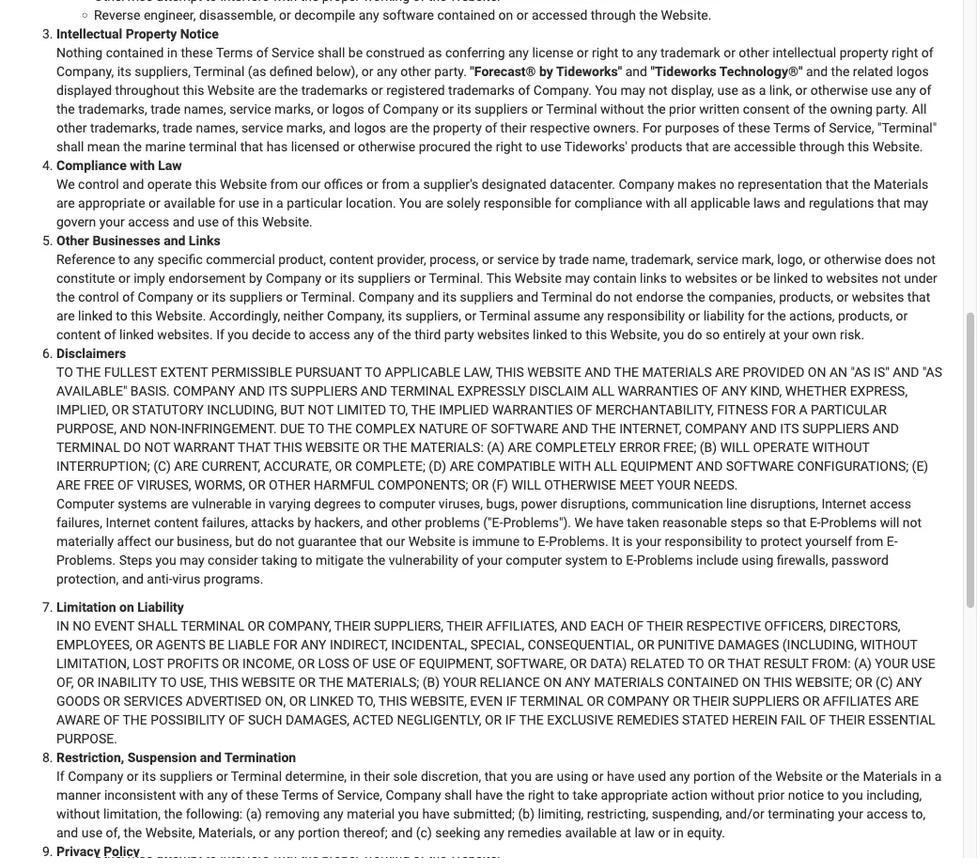 Task type: vqa. For each thing, say whether or not it's contained in the screenshot.
Privacy
no



Task type: locate. For each thing, give the bounding box(es) containing it.
other inside compliance with law we control and operate this website from our offices or from a supplier's designated datacenter. company makes no representation that                  the materials are appropriate or available for use in a particular location. you are solely responsible for compliance with all                  applicable laws and regulations that may govern your access and use of this website. other businesses and links reference to any specific commercial product, content provider, process, or service by trade name, trademark, service mark, logo, or                  otherwise does not constitute or imply endorsement by company or its suppliers or terminal. this website may contain links to websites                  or be linked to websites not under the control of company or its suppliers or terminal. company and its suppliers and terminal do not                  endorse the companies, products, or websites that are linked to this website. accordingly, neither company, its suppliers, or terminal                  assume any responsibility or liability for the actions, products, or content of linked websites. if you decide to access any of the                  third party websites linked to this website, you do so entirely at your own risk. disclaimers to the fullest extent permissible pursuant to applicable law, this website and the materials are provided on an "as is" and "as available" basis. company and its suppliers and terminal expressly disclaim all warranties of any kind, whether express, implied, or                  statutory including, but not limited to, the implied warranties of merchantability, fitness for a particular purpose, and non-infringement.                 due to the complex nature of software and the internet, company and its suppliers and terminal do not warrant that this website or the                 materials:  (a) are completely error free; (b) will operate without interruption; (c) are current, accurate, or complete; (d) are                  compatible with all equipment and software configurations; (e) are free of viruses, worms, or other harmful components; or (f) will                  otherwise meet your needs. computer systems are vulnerable in varying degrees to computer viruses, bugs, power disruptions, communication line disruptions,                      internet access failures, internet content failures, attacks by hackers, and other problems ("e-problems"). we have taken                      reasonable steps so that e-problems will not materially affect our business, but do not guarantee that our website is immune to                      e-problems. it is your responsibility to protect yourself from e- problems. steps you may consider taking to mitigate the vulnerability                      of your computer system to e-problems include using firewalls, password protection, and anti-virus programs.
[[391, 515, 422, 530]]

registered
[[387, 82, 445, 98]]

its inside and the related logos displayed throughout this website are the trademarks or registered                  trademarks of company.  you may not display, use as a link, or otherwise use any of the trademarks, trade names, service marks, or                  logos of company or its suppliers or terminal without the prior written consent of the owning party. all other trademarks, trade names,                  service marks, and logos are the property of their respective owners.  for purposes of these terms of service, "terminal" shall mean the                  marine terminal that has licensed or otherwise procured the right to use tideworks' products that are accessible through this website.
[[457, 101, 472, 116]]

for
[[219, 195, 235, 210], [555, 195, 572, 210], [748, 308, 765, 323]]

the up completely
[[592, 421, 617, 436]]

you up the (c)
[[398, 806, 419, 822]]

2 is from the left
[[623, 533, 633, 549]]

1 vertical spatial prior
[[758, 787, 785, 803]]

that inside compliance with law we control and operate this website from our offices or from a supplier's designated datacenter. company makes no representation that                  the materials are appropriate or available for use in a particular location. you are solely responsible for compliance with all                  applicable laws and regulations that may govern your access and use of this website. other businesses and links reference to any specific commercial product, content provider, process, or service by trade name, trademark, service mark, logo, or                  otherwise does not constitute or imply endorsement by company or its suppliers or terminal. this website may contain links to websites                  or be linked to websites not under the control of company or its suppliers or terminal. company and its suppliers and terminal do not                  endorse the companies, products, or websites that are linked to this website. accordingly, neither company, its suppliers, or terminal                  assume any responsibility or liability for the actions, products, or content of linked websites. if you decide to access any of the                  third party websites linked to this website, you do so entirely at your own risk. disclaimers to the fullest extent permissible pursuant to applicable law, this website and the materials are provided on an "as is" and "as available" basis. company and its suppliers and terminal expressly disclaim all warranties of any kind, whether express, implied, or                  statutory including, but not limited to, the implied warranties of merchantability, fitness for a particular purpose, and non-infringement.                 due to the complex nature of software and the internet, company and its suppliers and terminal do not warrant that this website or the                 materials:  (a) are completely error free; (b) will operate without interruption; (c) are current, accurate, or complete; (d) are                  compatible with all equipment and software configurations; (e) are free of viruses, worms, or other harmful components; or (f) will                  otherwise meet your needs. computer systems are vulnerable in varying degrees to computer viruses, bugs, power disruptions, communication line disruptions,                      internet access failures, internet content failures, attacks by hackers, and other problems ("e-problems"). we have taken                      reasonable steps so that e-problems will not materially affect our business, but do not guarantee that our website is immune to                      e-problems. it is your responsibility to protect yourself from e- problems. steps you may consider taking to mitigate the vulnerability                      of your computer system to e-problems include using firewalls, password protection, and anti-virus programs.
[[238, 439, 271, 455]]

to down harmful
[[364, 496, 376, 511]]

0 vertical spatial content
[[329, 251, 374, 267]]

1 vertical spatial warranties
[[493, 402, 573, 417]]

links
[[189, 233, 221, 248]]

1 vertical spatial its
[[781, 421, 800, 436]]

1 vertical spatial will
[[512, 477, 541, 492]]

website, inside limitation on liability in no event shall terminal or company, their suppliers, their affiliates, and each of their respective officers, directors, employees, or                  agents be liable for any indirect, incidental, special, consequential, or punitive damages (including, without limitation, lost profits or                 income, or loss of use of equipment, software, or data) related to or that result from:  (a) your use of, or inability to use, this website                  or the materials; (b) your reliance on any materials contained on this website; or (c) any goods or services advertised on, or linked to,                  this website, even if terminal or company or their suppliers or affiliates are aware of the possibility of such damages, acted negligently,                 or if the exclusive remedies stated herein fail of their essential purpose. restriction, suspension and termination if company or its suppliers or terminal determine, in their sole discretion, that you are using or have used any portion of the website                  or the materials in a manner inconsistent with any of these terms of service, company shall have the right to take appropriate action                  without prior notice to you including, without limitation, the following:  (a) removing any material you have submitted; (b) limiting,                 restricting, suspending, and/or terminating your access to, and use of, the website, materials, or any portion thereof; and (c)                  seeking any remedies available at law or in equity.
[[145, 825, 195, 840]]

kind,
[[751, 383, 783, 398]]

content right product,
[[329, 251, 374, 267]]

determine,
[[285, 768, 347, 784]]

0 vertical spatial available
[[164, 195, 215, 210]]

2 vertical spatial trade
[[559, 251, 589, 267]]

may inside and the related logos displayed throughout this website are the trademarks or registered                  trademarks of company.  you may not display, use as a link, or otherwise use any of the trademarks, trade names, service marks, or                  logos of company or its suppliers or terminal without the prior written consent of the owning party. all other trademarks, trade names,                  service marks, and logos are the property of their respective owners.  for purposes of these terms of service, "terminal" shall mean the                  marine terminal that has licensed or otherwise procured the right to use tideworks' products that are accessible through this website.
[[621, 82, 646, 98]]

trade inside compliance with law we control and operate this website from our offices or from a supplier's designated datacenter. company makes no representation that                  the materials are appropriate or available for use in a particular location. you are solely responsible for compliance with all                  applicable laws and regulations that may govern your access and use of this website. other businesses and links reference to any specific commercial product, content provider, process, or service by trade name, trademark, service mark, logo, or                  otherwise does not constitute or imply endorsement by company or its suppliers or terminal. this website may contain links to websites                  or be linked to websites not under the control of company or its suppliers or terminal. company and its suppliers and terminal do not                  endorse the companies, products, or websites that are linked to this website. accordingly, neither company, its suppliers, or terminal                  assume any responsibility or liability for the actions, products, or content of linked websites. if you decide to access any of the                  third party websites linked to this website, you do so entirely at your own risk. disclaimers to the fullest extent permissible pursuant to applicable law, this website and the materials are provided on an "as is" and "as available" basis. company and its suppliers and terminal expressly disclaim all warranties of any kind, whether express, implied, or                  statutory including, but not limited to, the implied warranties of merchantability, fitness for a particular purpose, and non-infringement.                 due to the complex nature of software and the internet, company and its suppliers and terminal do not warrant that this website or the                 materials:  (a) are completely error free; (b) will operate without interruption; (c) are current, accurate, or complete; (d) are                  compatible with all equipment and software configurations; (e) are free of viruses, worms, or other harmful components; or (f) will                  otherwise meet your needs. computer systems are vulnerable in varying degrees to computer viruses, bugs, power disruptions, communication line disruptions,                      internet access failures, internet content failures, attacks by hackers, and other problems ("e-problems"). we have taken                      reasonable steps so that e-problems will not materially affect our business, but do not guarantee that our website is immune to                      e-problems. it is your responsibility to protect yourself from e- problems. steps you may consider taking to mitigate the vulnerability                      of your computer system to e-problems include using firewalls, password protection, and anti-virus programs.
[[559, 251, 589, 267]]

company up all
[[619, 176, 675, 192]]

website. down the "terminal"
[[873, 138, 924, 154]]

suppliers, inside compliance with law we control and operate this website from our offices or from a supplier's designated datacenter. company makes no representation that                  the materials are appropriate or available for use in a particular location. you are solely responsible for compliance with all                  applicable laws and regulations that may govern your access and use of this website. other businesses and links reference to any specific commercial product, content provider, process, or service by trade name, trademark, service mark, logo, or                  otherwise does not constitute or imply endorsement by company or its suppliers or terminal. this website may contain links to websites                  or be linked to websites not under the control of company or its suppliers or terminal. company and its suppliers and terminal do not                  endorse the companies, products, or websites that are linked to this website. accordingly, neither company, its suppliers, or terminal                  assume any responsibility or liability for the actions, products, or content of linked websites. if you decide to access any of the                  third party websites linked to this website, you do so entirely at your own risk. disclaimers to the fullest extent permissible pursuant to applicable law, this website and the materials are provided on an "as is" and "as available" basis. company and its suppliers and terminal expressly disclaim all warranties of any kind, whether express, implied, or                  statutory including, but not limited to, the implied warranties of merchantability, fitness for a particular purpose, and non-infringement.                 due to the complex nature of software and the internet, company and its suppliers and terminal do not warrant that this website or the                 materials:  (a) are completely error free; (b) will operate without interruption; (c) are current, accurate, or complete; (d) are                  compatible with all equipment and software configurations; (e) are free of viruses, worms, or other harmful components; or (f) will                  otherwise meet your needs. computer systems are vulnerable in varying degrees to computer viruses, bugs, power disruptions, communication line disruptions,                      internet access failures, internet content failures, attacks by hackers, and other problems ("e-problems"). we have taken                      reasonable steps so that e-problems will not materially affect our business, but do not guarantee that our website is immune to                      e-problems. it is your responsibility to protect yourself from e- problems. steps you may consider taking to mitigate the vulnerability                      of your computer system to e-problems include using firewalls, password protection, and anti-virus programs.
[[406, 308, 462, 323]]

products, up 'risk.'
[[839, 308, 893, 323]]

suspending,
[[652, 806, 723, 822]]

1 vertical spatial company
[[685, 421, 748, 436]]

your inside limitation on liability in no event shall terminal or company, their suppliers, their affiliates, and each of their respective officers, directors, employees, or                  agents be liable for any indirect, incidental, special, consequential, or punitive damages (including, without limitation, lost profits or                 income, or loss of use of equipment, software, or data) related to or that result from:  (a) your use of, or inability to use, this website                  or the materials; (b) your reliance on any materials contained on this website; or (c) any goods or services advertised on, or linked to,                  this website, even if terminal or company or their suppliers or affiliates are aware of the possibility of such damages, acted negligently,                 or if the exclusive remedies stated herein fail of their essential purpose. restriction, suspension and termination if company or its suppliers or terminal determine, in their sole discretion, that you are using or have used any portion of the website                  or the materials in a manner inconsistent with any of these terms of service, company shall have the right to take appropriate action                  without prior notice to you including, without limitation, the following:  (a) removing any material you have submitted; (b) limiting,                 restricting, suspending, and/or terminating your access to, and use of, the website, materials, or any portion thereof; and (c)                  seeking any remedies available at law or in equity.
[[839, 806, 864, 822]]

this up expressly
[[496, 364, 525, 380]]

this down contain
[[586, 327, 607, 342]]

any down company,
[[301, 637, 327, 652]]

are up limiting,
[[535, 768, 554, 784]]

terms down consent on the top right of page
[[774, 120, 811, 135]]

restriction,
[[56, 750, 124, 765]]

datacenter.
[[550, 176, 616, 192]]

1 horizontal spatial using
[[742, 552, 774, 568]]

1 horizontal spatial that
[[728, 656, 761, 671]]

1 horizontal spatial your
[[658, 477, 691, 492]]

and up completely
[[562, 421, 589, 436]]

may down "forecast® by tideworks" and "tideworks technology®"
[[621, 82, 646, 98]]

use,
[[180, 674, 207, 690]]

or down complex
[[363, 439, 380, 455]]

not inside and the related logos displayed throughout this website are the trademarks or registered                  trademarks of company.  you may not display, use as a link, or otherwise use any of the trademarks, trade names, service marks, or                  logos of company or its suppliers or terminal without the prior written consent of the owning party. all other trademarks, trade names,                  service marks, and logos are the property of their respective owners.  for purposes of these terms of service, "terminal" shall mean the                  marine terminal that has licensed or otherwise procured the right to use tideworks' products that are accessible through this website.
[[649, 82, 668, 98]]

suppliers inside and the related logos displayed throughout this website are the trademarks or registered                  trademarks of company.  you may not display, use as a link, or otherwise use any of the trademarks, trade names, service marks, or                  logos of company or its suppliers or terminal without the prior written consent of the owning party. all other trademarks, trade names,                  service marks, and logos are the property of their respective owners.  for purposes of these terms of service, "terminal" shall mean the                  marine terminal that has licensed or otherwise procured the right to use tideworks' products that are accessible through this website.
[[475, 101, 528, 116]]

property inside intellectual property notice nothing contained in these terms of service shall be construed as conferring any license or right to any trademark or other intellectual                  property right of company, its suppliers, terminal (as defined below), or any other party.
[[840, 44, 889, 60]]

disclaimers
[[56, 345, 126, 361]]

special,
[[471, 637, 525, 652]]

herein
[[733, 712, 778, 728]]

1 horizontal spatial prior
[[758, 787, 785, 803]]

control down compliance
[[78, 176, 119, 192]]

1 control from the top
[[78, 176, 119, 192]]

affiliates
[[824, 693, 892, 709]]

a inside and the related logos displayed throughout this website are the trademarks or registered                  trademarks of company.  you may not display, use as a link, or otherwise use any of the trademarks, trade names, service marks, or                  logos of company or its suppliers or terminal without the prior written consent of the owning party. all other trademarks, trade names,                  service marks, and logos are the property of their respective owners.  for purposes of these terms of service, "terminal" shall mean the                  marine terminal that has licensed or otherwise procured the right to use tideworks' products that are accessible through this website.
[[759, 82, 766, 98]]

companies,
[[709, 289, 776, 304]]

company down the extent at the left of the page
[[173, 383, 235, 398]]

0 horizontal spatial so
[[706, 327, 720, 342]]

access up businesses
[[128, 214, 170, 229]]

the up the complete;
[[383, 439, 408, 455]]

vulnerability
[[389, 552, 459, 568]]

1 vertical spatial that
[[728, 656, 761, 671]]

0 horizontal spatial without
[[56, 806, 100, 822]]

its up the procured
[[457, 101, 472, 116]]

1 horizontal spatial suppliers
[[733, 693, 800, 709]]

an
[[830, 364, 848, 380]]

these inside limitation on liability in no event shall terminal or company, their suppliers, their affiliates, and each of their respective officers, directors, employees, or                  agents be liable for any indirect, incidental, special, consequential, or punitive damages (including, without limitation, lost profits or                 income, or loss of use of equipment, software, or data) related to or that result from:  (a) your use of, or inability to use, this website                  or the materials; (b) your reliance on any materials contained on this website; or (c) any goods or services advertised on, or linked to,                  this website, even if terminal or company or their suppliers or affiliates are aware of the possibility of such damages, acted negligently,                 or if the exclusive remedies stated herein fail of their essential purpose. restriction, suspension and termination if company or its suppliers or terminal determine, in their sole discretion, that you are using or have used any portion of the website                  or the materials in a manner inconsistent with any of these terms of service, company shall have the right to take appropriate action                  without prior notice to you including, without limitation, the following:  (a) removing any material you have submitted; (b) limiting,                 restricting, suspending, and/or terminating your access to, and use of, the website, materials, or any portion thereof; and (c)                  seeking any remedies available at law or in equity.
[[246, 787, 279, 803]]

thereof;
[[343, 825, 388, 840]]

0 vertical spatial appropriate
[[78, 195, 145, 210]]

1 vertical spatial problems.
[[56, 552, 116, 568]]

this
[[496, 364, 525, 380], [274, 439, 302, 455], [210, 674, 238, 690], [764, 674, 793, 690], [379, 693, 407, 709]]

password
[[832, 552, 889, 568]]

0 horizontal spatial (c)
[[153, 458, 171, 474]]

(a) inside compliance with law we control and operate this website from our offices or from a supplier's designated datacenter. company makes no representation that                  the materials are appropriate or available for use in a particular location. you are solely responsible for compliance with all                  applicable laws and regulations that may govern your access and use of this website. other businesses and links reference to any specific commercial product, content provider, process, or service by trade name, trademark, service mark, logo, or                  otherwise does not constitute or imply endorsement by company or its suppliers or terminal. this website may contain links to websites                  or be linked to websites not under the control of company or its suppliers or terminal. company and its suppliers and terminal do not                  endorse the companies, products, or websites that are linked to this website. accordingly, neither company, its suppliers, or terminal                  assume any responsibility or liability for the actions, products, or content of linked websites. if you decide to access any of the                  third party websites linked to this website, you do so entirely at your own risk. disclaimers to the fullest extent permissible pursuant to applicable law, this website and the materials are provided on an "as is" and "as available" basis. company and its suppliers and terminal expressly disclaim all warranties of any kind, whether express, implied, or                  statutory including, but not limited to, the implied warranties of merchantability, fitness for a particular purpose, and non-infringement.                 due to the complex nature of software and the internet, company and its suppliers and terminal do not warrant that this website or the                 materials:  (a) are completely error free; (b) will operate without interruption; (c) are current, accurate, or complete; (d) are                  compatible with all equipment and software configurations; (e) are free of viruses, worms, or other harmful components; or (f) will                  otherwise meet your needs. computer systems are vulnerable in varying degrees to computer viruses, bugs, power disruptions, communication line disruptions,                      internet access failures, internet content failures, attacks by hackers, and other problems ("e-problems"). we have taken                      reasonable steps so that e-problems will not materially affect our business, but do not guarantee that our website is immune to                      e-problems. it is your responsibility to protect yourself from e- problems. steps you may consider taking to mitigate the vulnerability                      of your computer system to e-problems include using firewalls, password protection, and anti-virus programs.
[[487, 439, 505, 455]]

businesses
[[93, 233, 160, 248]]

marine
[[145, 138, 186, 154]]

protection,
[[56, 571, 119, 586]]

website, inside compliance with law we control and operate this website from our offices or from a supplier's designated datacenter. company makes no representation that                  the materials are appropriate or available for use in a particular location. you are solely responsible for compliance with all                  applicable laws and regulations that may govern your access and use of this website. other businesses and links reference to any specific commercial product, content provider, process, or service by trade name, trademark, service mark, logo, or                  otherwise does not constitute or imply endorsement by company or its suppliers or terminal. this website may contain links to websites                  or be linked to websites not under the control of company or its suppliers or terminal. company and its suppliers and terminal do not                  endorse the companies, products, or websites that are linked to this website. accordingly, neither company, its suppliers, or terminal                  assume any responsibility or liability for the actions, products, or content of linked websites. if you decide to access any of the                  third party websites linked to this website, you do so entirely at your own risk. disclaimers to the fullest extent permissible pursuant to applicable law, this website and the materials are provided on an "as is" and "as available" basis. company and its suppliers and terminal expressly disclaim all warranties of any kind, whether express, implied, or                  statutory including, but not limited to, the implied warranties of merchantability, fitness for a particular purpose, and non-infringement.                 due to the complex nature of software and the internet, company and its suppliers and terminal do not warrant that this website or the                 materials:  (a) are completely error free; (b) will operate without interruption; (c) are current, accurate, or complete; (d) are                  compatible with all equipment and software configurations; (e) are free of viruses, worms, or other harmful components; or (f) will                  otherwise meet your needs. computer systems are vulnerable in varying degrees to computer viruses, bugs, power disruptions, communication line disruptions,                      internet access failures, internet content failures, attacks by hackers, and other problems ("e-problems"). we have taken                      reasonable steps so that e-problems will not materially affect our business, but do not guarantee that our website is immune to                      e-problems. it is your responsibility to protect yourself from e- problems. steps you may consider taking to mitigate the vulnerability                      of your computer system to e-problems include using firewalls, password protection, and anti-virus programs.
[[611, 327, 660, 342]]

2 "as from the left
[[923, 364, 943, 380]]

to down the problems").
[[523, 533, 535, 549]]

these inside intellectual property notice nothing contained in these terms of service shall be construed as conferring any license or right to any trademark or other intellectual                  property right of company, its suppliers, terminal (as defined below), or any other party.
[[181, 44, 213, 60]]

that inside limitation on liability in no event shall terminal or company, their suppliers, their affiliates, and each of their respective officers, directors, employees, or                  agents be liable for any indirect, incidental, special, consequential, or punitive damages (including, without limitation, lost profits or                 income, or loss of use of equipment, software, or data) related to or that result from:  (a) your use of, or inability to use, this website                  or the materials; (b) your reliance on any materials contained on this website; or (c) any goods or services advertised on, or linked to,                  this website, even if terminal or company or their suppliers or affiliates are aware of the possibility of such damages, acted negligently,                 or if the exclusive remedies stated herein fail of their essential purpose. restriction, suspension and termination if company or its suppliers or terminal determine, in their sole discretion, that you are using or have used any portion of the website                  or the materials in a manner inconsistent with any of these terms of service, company shall have the right to take appropriate action                  without prior notice to you including, without limitation, the following:  (a) removing any material you have submitted; (b) limiting,                 restricting, suspending, and/or terminating your access to, and use of, the website, materials, or any portion thereof; and (c)                  seeking any remedies available at law or in equity.
[[485, 768, 508, 784]]

1 disruptions, from the left
[[561, 496, 629, 511]]

or down registered
[[442, 101, 454, 116]]

in inside intellectual property notice nothing contained in these terms of service shall be construed as conferring any license or right to any trademark or other intellectual                  property right of company, its suppliers, terminal (as defined below), or any other party.
[[167, 44, 178, 60]]

stated
[[683, 712, 729, 728]]

its down provider, at the top left of page
[[388, 308, 402, 323]]

or down under
[[896, 308, 908, 323]]

other
[[739, 44, 770, 60], [401, 63, 431, 79], [56, 120, 87, 135], [391, 515, 422, 530]]

have up the submitted;
[[476, 787, 503, 803]]

0 vertical spatial to,
[[390, 402, 408, 417]]

with up 'following:'
[[179, 787, 204, 803]]

if
[[216, 327, 225, 342], [56, 768, 65, 784]]

trademarks,
[[78, 101, 147, 116], [90, 120, 159, 135]]

service, inside limitation on liability in no event shall terminal or company, their suppliers, their affiliates, and each of their respective officers, directors, employees, or                  agents be liable for any indirect, incidental, special, consequential, or punitive damages (including, without limitation, lost profits or                 income, or loss of use of equipment, software, or data) related to or that result from:  (a) your use of, or inability to use, this website                  or the materials; (b) your reliance on any materials contained on this website; or (c) any goods or services advertised on, or linked to,                  this website, even if terminal or company or their suppliers or affiliates are aware of the possibility of such damages, acted negligently,                 or if the exclusive remedies stated herein fail of their essential purpose. restriction, suspension and termination if company or its suppliers or terminal determine, in their sole discretion, that you are using or have used any portion of the website                  or the materials in a manner inconsistent with any of these terms of service, company shall have the right to take appropriate action                  without prior notice to you including, without limitation, the following:  (a) removing any material you have submitted; (b) limiting,                 restricting, suspending, and/or terminating your access to, and use of, the website, materials, or any portion thereof; and (c)                  seeking any remedies available at law or in equity.
[[337, 787, 383, 803]]

law,
[[464, 364, 493, 380]]

property
[[126, 26, 177, 41]]

other inside and the related logos displayed throughout this website are the trademarks or registered                  trademarks of company.  you may not display, use as a link, or otherwise use any of the trademarks, trade names, service marks, or                  logos of company or its suppliers or terminal without the prior written consent of the owning party. all other trademarks, trade names,                  service marks, and logos are the property of their respective owners.  for purposes of these terms of service, "terminal" shall mean the                  marine terminal that has licensed or otherwise procured the right to use tideworks' products that are accessible through this website.
[[56, 120, 87, 135]]

and/or
[[726, 806, 765, 822]]

1 vertical spatial service,
[[337, 787, 383, 803]]

or down current,
[[249, 477, 266, 492]]

1 vertical spatial be
[[756, 270, 771, 286]]

any up essential
[[897, 674, 923, 690]]

or
[[279, 7, 291, 22], [517, 7, 529, 22], [577, 44, 589, 60], [724, 44, 736, 60], [362, 63, 374, 79], [371, 82, 383, 98], [796, 82, 808, 98], [317, 101, 329, 116], [442, 101, 454, 116], [532, 101, 544, 116], [343, 138, 355, 154], [367, 176, 379, 192], [149, 195, 161, 210], [482, 251, 494, 267], [809, 251, 821, 267], [118, 270, 130, 286], [325, 270, 337, 286], [414, 270, 426, 286], [741, 270, 753, 286], [197, 289, 209, 304], [286, 289, 298, 304], [837, 289, 849, 304], [465, 308, 477, 323], [689, 308, 701, 323], [896, 308, 908, 323], [127, 768, 139, 784], [216, 768, 228, 784], [592, 768, 604, 784], [826, 768, 838, 784], [259, 825, 271, 840], [659, 825, 670, 840]]

1 trademarks from the left
[[301, 82, 368, 98]]

so down liability
[[706, 327, 720, 342]]

2 vertical spatial suppliers
[[733, 693, 800, 709]]

do
[[596, 289, 611, 304], [688, 327, 703, 342], [258, 533, 273, 549]]

supplier's
[[424, 176, 479, 192]]

right inside limitation on liability in no event shall terminal or company, their suppliers, their affiliates, and each of their respective officers, directors, employees, or                  agents be liable for any indirect, incidental, special, consequential, or punitive damages (including, without limitation, lost profits or                 income, or loss of use of equipment, software, or data) related to or that result from:  (a) your use of, or inability to use, this website                  or the materials; (b) your reliance on any materials contained on this website; or (c) any goods or services advertised on, or linked to,                  this website, even if terminal or company or their suppliers or affiliates are aware of the possibility of such damages, acted negligently,                 or if the exclusive remedies stated herein fail of their essential purpose. restriction, suspension and termination if company or its suppliers or terminal determine, in their sole discretion, that you are using or have used any portion of the website                  or the materials in a manner inconsistent with any of these terms of service, company shall have the right to take appropriate action                  without prior notice to you including, without limitation, the following:  (a) removing any material you have submitted; (b) limiting,                 restricting, suspending, and/or terminating your access to, and use of, the website, materials, or any portion thereof; and (c)                  seeking any remedies available at law or in equity.
[[528, 787, 555, 803]]

and down steps
[[122, 571, 144, 586]]

materials inside compliance with law we control and operate this website from our offices or from a supplier's designated datacenter. company makes no representation that                  the materials are appropriate or available for use in a particular location. you are solely responsible for compliance with all                  applicable laws and regulations that may govern your access and use of this website. other businesses and links reference to any specific commercial product, content provider, process, or service by trade name, trademark, service mark, logo, or                  otherwise does not constitute or imply endorsement by company or its suppliers or terminal. this website may contain links to websites                  or be linked to websites not under the control of company or its suppliers or terminal. company and its suppliers and terminal do not                  endorse the companies, products, or websites that are linked to this website. accordingly, neither company, its suppliers, or terminal                  assume any responsibility or liability for the actions, products, or content of linked websites. if you decide to access any of the                  third party websites linked to this website, you do so entirely at your own risk. disclaimers to the fullest extent permissible pursuant to applicable law, this website and the materials are provided on an "as is" and "as available" basis. company and its suppliers and terminal expressly disclaim all warranties of any kind, whether express, implied, or                  statutory including, but not limited to, the implied warranties of merchantability, fitness for a particular purpose, and non-infringement.                 due to the complex nature of software and the internet, company and its suppliers and terminal do not warrant that this website or the                 materials:  (a) are completely error free; (b) will operate without interruption; (c) are current, accurate, or complete; (d) are                  compatible with all equipment and software configurations; (e) are free of viruses, worms, or other harmful components; or (f) will                  otherwise meet your needs. computer systems are vulnerable in varying degrees to computer viruses, bugs, power disruptions, communication line disruptions,                      internet access failures, internet content failures, attacks by hackers, and other problems ("e-problems"). we have taken                      reasonable steps so that e-problems will not materially affect our business, but do not guarantee that our website is immune to                      e-problems. it is your responsibility to protect yourself from e- problems. steps you may consider taking to mitigate the vulnerability                      of your computer system to e-problems include using firewalls, password protection, and anti-virus programs.
[[643, 364, 712, 380]]

access up will in the right of the page
[[870, 496, 912, 511]]

all
[[592, 383, 615, 398], [595, 458, 618, 474]]

as inside intellectual property notice nothing contained in these terms of service shall be construed as conferring any license or right to any trademark or other intellectual                  property right of company, its suppliers, terminal (as defined below), or any other party.
[[428, 44, 442, 60]]

be
[[349, 44, 363, 60], [756, 270, 771, 286]]

party. inside and the related logos displayed throughout this website are the trademarks or registered                  trademarks of company.  you may not display, use as a link, or otherwise use any of the trademarks, trade names, service marks, or                  logos of company or its suppliers or terminal without the prior written consent of the owning party. all other trademarks, trade names,                  service marks, and logos are the property of their respective owners.  for purposes of these terms of service, "terminal" shall mean the                  marine terminal that has licensed or otherwise procured the right to use tideworks' products that are accessible through this website.
[[877, 101, 909, 116]]

party. inside intellectual property notice nothing contained in these terms of service shall be construed as conferring any license or right to any trademark or other intellectual                  property right of company, its suppliers, terminal (as defined below), or any other party.
[[435, 63, 467, 79]]

0 horizontal spatial available
[[164, 195, 215, 210]]

0 vertical spatial not
[[308, 402, 334, 417]]

with
[[559, 458, 591, 474]]

the down displayed
[[56, 101, 75, 116]]

problems").
[[503, 515, 572, 530]]

any down data)
[[565, 674, 591, 690]]

not right but
[[308, 402, 334, 417]]

trademarks, up "mean"
[[90, 120, 159, 135]]

prior inside and the related logos displayed throughout this website are the trademarks or registered                  trademarks of company.  you may not display, use as a link, or otherwise use any of the trademarks, trade names, service marks, or                  logos of company or its suppliers or terminal without the prior written consent of the owning party. all other trademarks, trade names,                  service marks, and logos are the property of their respective owners.  for purposes of these terms of service, "terminal" shall mean the                  marine terminal that has licensed or otherwise procured the right to use tideworks' products that are accessible through this website.
[[670, 101, 697, 116]]

the up linked
[[319, 674, 344, 690]]

0 horizontal spatial you
[[400, 195, 422, 210]]

throughout
[[115, 82, 180, 98]]

internet,
[[620, 421, 682, 436]]

conferring
[[446, 44, 505, 60]]

1 horizontal spatial these
[[246, 787, 279, 803]]

0 horizontal spatial website,
[[145, 825, 195, 840]]

0 horizontal spatial "as
[[851, 364, 871, 380]]

1 vertical spatial otherwise
[[358, 138, 416, 154]]

shall inside limitation on liability in no event shall terminal or company, their suppliers, their affiliates, and each of their respective officers, directors, employees, or                  agents be liable for any indirect, incidental, special, consequential, or punitive damages (including, without limitation, lost profits or                 income, or loss of use of equipment, software, or data) related to or that result from:  (a) your use of, or inability to use, this website                  or the materials; (b) your reliance on any materials contained on this website; or (c) any goods or services advertised on, or linked to,                  this website, even if terminal or company or their suppliers or affiliates are aware of the possibility of such damages, acted negligently,                 or if the exclusive remedies stated herein fail of their essential purpose. restriction, suspension and termination if company or its suppliers or terminal determine, in their sole discretion, that you are using or have used any portion of the website                  or the materials in a manner inconsistent with any of these terms of service, company shall have the right to take appropriate action                  without prior notice to you including, without limitation, the following:  (a) removing any material you have submitted; (b) limiting,                 restricting, suspending, and/or terminating your access to, and use of, the website, materials, or any portion thereof; and (c)                  seeking any remedies available at law or in equity.
[[445, 787, 472, 803]]

0 horizontal spatial service,
[[337, 787, 383, 803]]

prior inside limitation on liability in no event shall terminal or company, their suppliers, their affiliates, and each of their respective officers, directors, employees, or                  agents be liable for any indirect, incidental, special, consequential, or punitive damages (including, without limitation, lost profits or                 income, or loss of use of equipment, software, or data) related to or that result from:  (a) your use of, or inability to use, this website                  or the materials; (b) your reliance on any materials contained on this website; or (c) any goods or services advertised on, or linked to,                  this website, even if terminal or company or their suppliers or affiliates are aware of the possibility of such damages, acted negligently,                 or if the exclusive remedies stated herein fail of their essential purpose. restriction, suspension and termination if company or its suppliers or terminal determine, in their sole discretion, that you are using or have used any portion of the website                  or the materials in a manner inconsistent with any of these terms of service, company shall have the right to take appropriate action                  without prior notice to you including, without limitation, the following:  (a) removing any material you have submitted; (b) limiting,                 restricting, suspending, and/or terminating your access to, and use of, the website, materials, or any portion thereof; and (c)                  seeking any remedies available at law or in equity.
[[758, 787, 785, 803]]

1 vertical spatial responsibility
[[665, 533, 743, 549]]

is"
[[874, 364, 890, 380]]

trademarks down below),
[[301, 82, 368, 98]]

use left of,
[[82, 825, 103, 840]]

suppliers down pursuant
[[291, 383, 358, 398]]

terminal inside and the related logos displayed throughout this website are the trademarks or registered                  trademarks of company.  you may not display, use as a link, or otherwise use any of the trademarks, trade names, service marks, or                  logos of company or its suppliers or terminal without the prior written consent of the owning party. all other trademarks, trade names,                  service marks, and logos are the property of their respective owners.  for purposes of these terms of service, "terminal" shall mean the                  marine terminal that has licensed or otherwise procured the right to use tideworks' products that are accessible through this website.
[[547, 101, 598, 116]]

you down the endorse
[[664, 327, 685, 342]]

0 vertical spatial responsibility
[[608, 308, 685, 323]]

will
[[881, 515, 900, 530]]

suppliers down provider, at the top left of page
[[358, 270, 411, 286]]

1 vertical spatial website
[[306, 439, 359, 455]]

or up neither
[[286, 289, 298, 304]]

0 horizontal spatial internet
[[106, 515, 151, 530]]

2 horizontal spatial with
[[646, 195, 671, 210]]

if down "accordingly,"
[[216, 327, 225, 342]]

1 vertical spatial these
[[739, 120, 771, 135]]

links
[[640, 270, 667, 286]]

is
[[459, 533, 469, 549], [623, 533, 633, 549]]

may left contain
[[565, 270, 590, 286]]

without inside compliance with law we control and operate this website from our offices or from a supplier's designated datacenter. company makes no representation that                  the materials are appropriate or available for use in a particular location. you are solely responsible for compliance with all                  applicable laws and regulations that may govern your access and use of this website. other businesses and links reference to any specific commercial product, content provider, process, or service by trade name, trademark, service mark, logo, or                  otherwise does not constitute or imply endorsement by company or its suppliers or terminal. this website may contain links to websites                  or be linked to websites not under the control of company or its suppliers or terminal. company and its suppliers and terminal do not                  endorse the companies, products, or websites that are linked to this website. accordingly, neither company, its suppliers, or terminal                  assume any responsibility or liability for the actions, products, or content of linked websites. if you decide to access any of the                  third party websites linked to this website, you do so entirely at your own risk. disclaimers to the fullest extent permissible pursuant to applicable law, this website and the materials are provided on an "as is" and "as available" basis. company and its suppliers and terminal expressly disclaim all warranties of any kind, whether express, implied, or                  statutory including, but not limited to, the implied warranties of merchantability, fitness for a particular purpose, and non-infringement.                 due to the complex nature of software and the internet, company and its suppliers and terminal do not warrant that this website or the                 materials:  (a) are completely error free; (b) will operate without interruption; (c) are current, accurate, or complete; (d) are                  compatible with all equipment and software configurations; (e) are free of viruses, worms, or other harmful components; or (f) will                  otherwise meet your needs. computer systems are vulnerable in varying degrees to computer viruses, bugs, power disruptions, communication line disruptions,                      internet access failures, internet content failures, attacks by hackers, and other problems ("e-problems"). we have taken                      reasonable steps so that e-problems will not materially affect our business, but do not guarantee that our website is immune to                      e-problems. it is your responsibility to protect yourself from e- problems. steps you may consider taking to mitigate the vulnerability                      of your computer system to e-problems include using firewalls, password protection, and anti-virus programs.
[[813, 439, 870, 455]]

to, inside compliance with law we control and operate this website from our offices or from a supplier's designated datacenter. company makes no representation that                  the materials are appropriate or available for use in a particular location. you are solely responsible for compliance with all                  applicable laws and regulations that may govern your access and use of this website. other businesses and links reference to any specific commercial product, content provider, process, or service by trade name, trademark, service mark, logo, or                  otherwise does not constitute or imply endorsement by company or its suppliers or terminal. this website may contain links to websites                  or be linked to websites not under the control of company or its suppliers or terminal. company and its suppliers and terminal do not                  endorse the companies, products, or websites that are linked to this website. accordingly, neither company, its suppliers, or terminal                  assume any responsibility or liability for the actions, products, or content of linked websites. if you decide to access any of the                  third party websites linked to this website, you do so entirely at your own risk. disclaimers to the fullest extent permissible pursuant to applicable law, this website and the materials are provided on an "as is" and "as available" basis. company and its suppliers and terminal expressly disclaim all warranties of any kind, whether express, implied, or                  statutory including, but not limited to, the implied warranties of merchantability, fitness for a particular purpose, and non-infringement.                 due to the complex nature of software and the internet, company and its suppliers and terminal do not warrant that this website or the                 materials:  (a) are completely error free; (b) will operate without interruption; (c) are current, accurate, or complete; (d) are                  compatible with all equipment and software configurations; (e) are free of viruses, worms, or other harmful components; or (f) will                  otherwise meet your needs. computer systems are vulnerable in varying degrees to computer viruses, bugs, power disruptions, communication line disruptions,                      internet access failures, internet content failures, attacks by hackers, and other problems ("e-problems"). we have taken                      reasonable steps so that e-problems will not materially affect our business, but do not guarantee that our website is immune to                      e-problems. it is your responsibility to protect yourself from e- problems. steps you may consider taking to mitigate the vulnerability                      of your computer system to e-problems include using firewalls, password protection, and anti-virus programs.
[[390, 402, 408, 417]]

if inside compliance with law we control and operate this website from our offices or from a supplier's designated datacenter. company makes no representation that                  the materials are appropriate or available for use in a particular location. you are solely responsible for compliance with all                  applicable laws and regulations that may govern your access and use of this website. other businesses and links reference to any specific commercial product, content provider, process, or service by trade name, trademark, service mark, logo, or                  otherwise does not constitute or imply endorsement by company or its suppliers or terminal. this website may contain links to websites                  or be linked to websites not under the control of company or its suppliers or terminal. company and its suppliers and terminal do not                  endorse the companies, products, or websites that are linked to this website. accordingly, neither company, its suppliers, or terminal                  assume any responsibility or liability for the actions, products, or content of linked websites. if you decide to access any of the                  third party websites linked to this website, you do so entirely at your own risk. disclaimers to the fullest extent permissible pursuant to applicable law, this website and the materials are provided on an "as is" and "as available" basis. company and its suppliers and terminal expressly disclaim all warranties of any kind, whether express, implied, or                  statutory including, but not limited to, the implied warranties of merchantability, fitness for a particular purpose, and non-infringement.                 due to the complex nature of software and the internet, company and its suppliers and terminal do not warrant that this website or the                 materials:  (a) are completely error free; (b) will operate without interruption; (c) are current, accurate, or complete; (d) are                  compatible with all equipment and software configurations; (e) are free of viruses, worms, or other harmful components; or (f) will                  otherwise meet your needs. computer systems are vulnerable in varying degrees to computer viruses, bugs, power disruptions, communication line disruptions,                      internet access failures, internet content failures, attacks by hackers, and other problems ("e-problems"). we have taken                      reasonable steps so that e-problems will not materially affect our business, but do not guarantee that our website is immune to                      e-problems. it is your responsibility to protect yourself from e- problems. steps you may consider taking to mitigate the vulnerability                      of your computer system to e-problems include using firewalls, password protection, and anti-virus programs.
[[216, 327, 225, 342]]

suppliers down particular
[[803, 421, 870, 436]]

affiliates,
[[486, 618, 557, 633]]

1 vertical spatial problems
[[637, 552, 694, 568]]

to inside intellectual property notice nothing contained in these terms of service shall be construed as conferring any license or right to any trademark or other intellectual                  property right of company, its suppliers, terminal (as defined below), or any other party.
[[622, 44, 634, 60]]

0 vertical spatial suppliers
[[291, 383, 358, 398]]

with
[[130, 157, 155, 173], [646, 195, 671, 210], [179, 787, 204, 803]]

own
[[813, 327, 837, 342]]

0 horizontal spatial portion
[[298, 825, 340, 840]]

purpose.
[[56, 731, 117, 746]]

and up the do
[[120, 421, 146, 436]]

0 vertical spatial so
[[706, 327, 720, 342]]

such
[[248, 712, 282, 728]]

its up inconsistent
[[142, 768, 156, 784]]

vulnerable
[[192, 496, 252, 511]]

to, inside limitation on liability in no event shall terminal or company, their suppliers, their affiliates, and each of their respective officers, directors, employees, or                  agents be liable for any indirect, incidental, special, consequential, or punitive damages (including, without limitation, lost profits or                 income, or loss of use of equipment, software, or data) related to or that result from:  (a) your use of, or inability to use, this website                  or the materials; (b) your reliance on any materials contained on this website; or (c) any goods or services advertised on, or linked to,                  this website, even if terminal or company or their suppliers or affiliates are aware of the possibility of such damages, acted negligently,                 or if the exclusive remedies stated herein fail of their essential purpose. restriction, suspension and termination if company or its suppliers or terminal determine, in their sole discretion, that you are using or have used any portion of the website                  or the materials in a manner inconsistent with any of these terms of service, company shall have the right to take appropriate action                  without prior notice to you including, without limitation, the following:  (a) removing any material you have submitted; (b) limiting,                 restricting, suspending, and/or terminating your access to, and use of, the website, materials, or any portion thereof; and (c)                  seeking any remedies available at law or in equity.
[[357, 693, 376, 709]]

party. down conferring
[[435, 63, 467, 79]]

company, inside intellectual property notice nothing contained in these terms of service shall be construed as conferring any license or right to any trademark or other intellectual                  property right of company, its suppliers, terminal (as defined below), or any other party.
[[56, 63, 114, 79]]

or left registered
[[371, 82, 383, 98]]

any inside compliance with law we control and operate this website from our offices or from a supplier's designated datacenter. company makes no representation that                  the materials are appropriate or available for use in a particular location. you are solely responsible for compliance with all                  applicable laws and regulations that may govern your access and use of this website. other businesses and links reference to any specific commercial product, content provider, process, or service by trade name, trademark, service mark, logo, or                  otherwise does not constitute or imply endorsement by company or its suppliers or terminal. this website may contain links to websites                  or be linked to websites not under the control of company or its suppliers or terminal. company and its suppliers and terminal do not                  endorse the companies, products, or websites that are linked to this website. accordingly, neither company, its suppliers, or terminal                  assume any responsibility or liability for the actions, products, or content of linked websites. if you decide to access any of the                  third party websites linked to this website, you do so entirely at your own risk. disclaimers to the fullest extent permissible pursuant to applicable law, this website and the materials are provided on an "as is" and "as available" basis. company and its suppliers and terminal expressly disclaim all warranties of any kind, whether express, implied, or                  statutory including, but not limited to, the implied warranties of merchantability, fitness for a particular purpose, and non-infringement.                 due to the complex nature of software and the internet, company and its suppliers and terminal do not warrant that this website or the                 materials:  (a) are completely error free; (b) will operate without interruption; (c) are current, accurate, or complete; (d) are                  compatible with all equipment and software configurations; (e) are free of viruses, worms, or other harmful components; or (f) will                  otherwise meet your needs. computer systems are vulnerable in varying degrees to computer viruses, bugs, power disruptions, communication line disruptions,                      internet access failures, internet content failures, attacks by hackers, and other problems ("e-problems"). we have taken                      reasonable steps so that e-problems will not materially affect our business, but do not guarantee that our website is immune to                      e-problems. it is your responsibility to protect yourself from e- problems. steps you may consider taking to mitigate the vulnerability                      of your computer system to e-problems include using firewalls, password protection, and anti-virus programs.
[[722, 383, 747, 398]]

do left entirely
[[688, 327, 703, 342]]

0 horizontal spatial on
[[119, 599, 134, 615]]

1 horizontal spatial company,
[[327, 308, 385, 323]]

you inside compliance with law we control and operate this website from our offices or from a supplier's designated datacenter. company makes no representation that                  the materials are appropriate or available for use in a particular location. you are solely responsible for compliance with all                  applicable laws and regulations that may govern your access and use of this website. other businesses and links reference to any specific commercial product, content provider, process, or service by trade name, trademark, service mark, logo, or                  otherwise does not constitute or imply endorsement by company or its suppliers or terminal. this website may contain links to websites                  or be linked to websites not under the control of company or its suppliers or terminal. company and its suppliers and terminal do not                  endorse the companies, products, or websites that are linked to this website. accordingly, neither company, its suppliers, or terminal                  assume any responsibility or liability for the actions, products, or content of linked websites. if you decide to access any of the                  third party websites linked to this website, you do so entirely at your own risk. disclaimers to the fullest extent permissible pursuant to applicable law, this website and the materials are provided on an "as is" and "as available" basis. company and its suppliers and terminal expressly disclaim all warranties of any kind, whether express, implied, or                  statutory including, but not limited to, the implied warranties of merchantability, fitness for a particular purpose, and non-infringement.                 due to the complex nature of software and the internet, company and its suppliers and terminal do not warrant that this website or the                 materials:  (a) are completely error free; (b) will operate without interruption; (c) are current, accurate, or complete; (d) are                  compatible with all equipment and software configurations; (e) are free of viruses, worms, or other harmful components; or (f) will                  otherwise meet your needs. computer systems are vulnerable in varying degrees to computer viruses, bugs, power disruptions, communication line disruptions,                      internet access failures, internet content failures, attacks by hackers, and other problems ("e-problems"). we have taken                      reasonable steps so that e-problems will not materially affect our business, but do not guarantee that our website is immune to                      e-problems. it is your responsibility to protect yourself from e- problems. steps you may consider taking to mitigate the vulnerability                      of your computer system to e-problems include using firewalls, password protection, and anti-virus programs.
[[400, 195, 422, 210]]

service, down owning
[[829, 120, 875, 135]]

the down reliance
[[519, 712, 544, 728]]

0 vertical spatial if
[[216, 327, 225, 342]]

by down varying
[[298, 515, 311, 530]]

"as left is"
[[851, 364, 871, 380]]

1 horizontal spatial with
[[179, 787, 204, 803]]

implied
[[439, 402, 489, 417]]

fullest
[[104, 364, 157, 380]]

consequential,
[[528, 637, 634, 652]]

2 horizontal spatial suppliers
[[803, 421, 870, 436]]

0 horizontal spatial be
[[349, 44, 363, 60]]

their inside limitation on liability in no event shall terminal or company, their suppliers, their affiliates, and each of their respective officers, directors, employees, or                  agents be liable for any indirect, incidental, special, consequential, or punitive damages (including, without limitation, lost profits or                 income, or loss of use of equipment, software, or data) related to or that result from:  (a) your use of, or inability to use, this website                  or the materials; (b) your reliance on any materials contained on this website; or (c) any goods or services advertised on, or linked to,                  this website, even if terminal or company or their suppliers or affiliates are aware of the possibility of such damages, acted negligently,                 or if the exclusive remedies stated herein fail of their essential purpose. restriction, suspension and termination if company or its suppliers or terminal determine, in their sole discretion, that you are using or have used any portion of the website                  or the materials in a manner inconsistent with any of these terms of service, company shall have the right to take appropriate action                  without prior notice to you including, without limitation, the following:  (a) removing any material you have submitted; (b) limiting,                 restricting, suspending, and/or terminating your access to, and use of, the website, materials, or any portion thereof; and (c)                  seeking any remedies available at law or in equity.
[[364, 768, 390, 784]]

suppliers
[[291, 383, 358, 398], [803, 421, 870, 436], [733, 693, 800, 709]]

and down permissible
[[239, 383, 265, 398]]

2 horizontal spatial without
[[711, 787, 755, 803]]

if
[[506, 693, 517, 709], [506, 712, 516, 728]]

0 vertical spatial its
[[269, 383, 288, 398]]

respective
[[687, 618, 762, 633]]

property up related
[[840, 44, 889, 60]]

disclaim
[[530, 383, 589, 398]]

2 vertical spatial these
[[246, 787, 279, 803]]

2 failures, from the left
[[202, 515, 248, 530]]

1 "as from the left
[[851, 364, 871, 380]]

1 vertical spatial terminal.
[[301, 289, 356, 304]]

use up materials;
[[372, 656, 396, 671]]

other
[[56, 233, 89, 248]]

notice
[[180, 26, 219, 41]]

logos down below),
[[332, 101, 365, 116]]

1 vertical spatial without
[[861, 637, 918, 652]]

the up and/or
[[754, 768, 773, 784]]

you left including,
[[843, 787, 864, 803]]

be inside compliance with law we control and operate this website from our offices or from a supplier's designated datacenter. company makes no representation that                  the materials are appropriate or available for use in a particular location. you are solely responsible for compliance with all                  applicable laws and regulations that may govern your access and use of this website. other businesses and links reference to any specific commercial product, content provider, process, or service by trade name, trademark, service mark, logo, or                  otherwise does not constitute or imply endorsement by company or its suppliers or terminal. this website may contain links to websites                  or be linked to websites not under the control of company or its suppliers or terminal. company and its suppliers and terminal do not                  endorse the companies, products, or websites that are linked to this website. accordingly, neither company, its suppliers, or terminal                  assume any responsibility or liability for the actions, products, or content of linked websites. if you decide to access any of the                  third party websites linked to this website, you do so entirely at your own risk. disclaimers to the fullest extent permissible pursuant to applicable law, this website and the materials are provided on an "as is" and "as available" basis. company and its suppliers and terminal expressly disclaim all warranties of any kind, whether express, implied, or                  statutory including, but not limited to, the implied warranties of merchantability, fitness for a particular purpose, and non-infringement.                 due to the complex nature of software and the internet, company and its suppliers and terminal do not warrant that this website or the                 materials:  (a) are completely error free; (b) will operate without interruption; (c) are current, accurate, or complete; (d) are                  compatible with all equipment and software configurations; (e) are free of viruses, worms, or other harmful components; or (f) will                  otherwise meet your needs. computer systems are vulnerable in varying degrees to computer viruses, bugs, power disruptions, communication line disruptions,                      internet access failures, internet content failures, attacks by hackers, and other problems ("e-problems"). we have taken                      reasonable steps so that e-problems will not materially affect our business, but do not guarantee that our website is immune to                      e-problems. it is your responsibility to protect yourself from e- problems. steps you may consider taking to mitigate the vulnerability                      of your computer system to e-problems include using firewalls, password protection, and anti-virus programs.
[[756, 270, 771, 286]]

2 vertical spatial without
[[56, 806, 100, 822]]

not down does at the top right
[[882, 270, 901, 286]]

have inside compliance with law we control and operate this website from our offices or from a supplier's designated datacenter. company makes no representation that                  the materials are appropriate or available for use in a particular location. you are solely responsible for compliance with all                  applicable laws and regulations that may govern your access and use of this website. other businesses and links reference to any specific commercial product, content provider, process, or service by trade name, trademark, service mark, logo, or                  otherwise does not constitute or imply endorsement by company or its suppliers or terminal. this website may contain links to websites                  or be linked to websites not under the control of company or its suppliers or terminal. company and its suppliers and terminal do not                  endorse the companies, products, or websites that are linked to this website. accordingly, neither company, its suppliers, or terminal                  assume any responsibility or liability for the actions, products, or content of linked websites. if you decide to access any of the                  third party websites linked to this website, you do so entirely at your own risk. disclaimers to the fullest extent permissible pursuant to applicable law, this website and the materials are provided on an "as is" and "as available" basis. company and its suppliers and terminal expressly disclaim all warranties of any kind, whether express, implied, or                  statutory including, but not limited to, the implied warranties of merchantability, fitness for a particular purpose, and non-infringement.                 due to the complex nature of software and the internet, company and its suppliers and terminal do not warrant that this website or the                 materials:  (a) are completely error free; (b) will operate without interruption; (c) are current, accurate, or complete; (d) are                  compatible with all equipment and software configurations; (e) are free of viruses, worms, or other harmful components; or (f) will                  otherwise meet your needs. computer systems are vulnerable in varying degrees to computer viruses, bugs, power disruptions, communication line disruptions,                      internet access failures, internet content failures, attacks by hackers, and other problems ("e-problems"). we have taken                      reasonable steps so that e-problems will not materially affect our business, but do not guarantee that our website is immune to                      e-problems. it is your responsibility to protect yourself from e- problems. steps you may consider taking to mitigate the vulnerability                      of your computer system to e-problems include using firewalls, password protection, and anti-virus programs.
[[597, 515, 624, 530]]

linked
[[774, 270, 809, 286], [78, 308, 113, 323], [119, 327, 154, 342], [533, 327, 568, 342]]

the down constitute
[[56, 289, 75, 304]]

or up exclusive
[[587, 693, 604, 709]]

without inside and the related logos displayed throughout this website are the trademarks or registered                  trademarks of company.  you may not display, use as a link, or otherwise use any of the trademarks, trade names, service marks, or                  logos of company or its suppliers or terminal without the prior written consent of the owning party. all other trademarks, trade names,                  service marks, and logos are the property of their respective owners.  for purposes of these terms of service, "terminal" shall mean the                  marine terminal that has licensed or otherwise procured the right to use tideworks' products that are accessible through this website.
[[601, 101, 644, 116]]

for up entirely
[[748, 308, 765, 323]]

1 vertical spatial property
[[433, 120, 482, 135]]

2 horizontal spatial do
[[688, 327, 703, 342]]

1 vertical spatial terms
[[774, 120, 811, 135]]

to inside and the related logos displayed throughout this website are the trademarks or registered                  trademarks of company.  you may not display, use as a link, or otherwise use any of the trademarks, trade names, service marks, or                  logos of company or its suppliers or terminal without the prior written consent of the owning party. all other trademarks, trade names,                  service marks, and logos are the property of their respective owners.  for purposes of these terms of service, "terminal" shall mean the                  marine terminal that has licensed or otherwise procured the right to use tideworks' products that are accessible through this website.
[[526, 138, 538, 154]]

1 horizontal spatial disruptions,
[[751, 496, 819, 511]]

trade left name,
[[559, 251, 589, 267]]

0 vertical spatial products,
[[780, 289, 834, 304]]

website, down the endorse
[[611, 327, 660, 342]]

their inside and the related logos displayed throughout this website are the trademarks or registered                  trademarks of company.  you may not display, use as a link, or otherwise use any of the trademarks, trade names, service marks, or                  logos of company or its suppliers or terminal without the prior written consent of the owning party. all other trademarks, trade names,                  service marks, and logos are the property of their respective owners.  for purposes of these terms of service, "terminal" shall mean the                  marine terminal that has licensed or otherwise procured the right to use tideworks' products that are accessible through this website.
[[501, 120, 527, 135]]

"as
[[851, 364, 871, 380], [923, 364, 943, 380]]

applicable
[[385, 364, 461, 380]]

control
[[78, 176, 119, 192], [78, 289, 119, 304]]

or up tideworks"
[[577, 44, 589, 60]]

1 horizontal spatial (b)
[[700, 439, 718, 455]]

any inside and the related logos displayed throughout this website are the trademarks or registered                  trademarks of company.  you may not display, use as a link, or otherwise use any of the trademarks, trade names, service marks, or                  logos of company or its suppliers or terminal without the prior written consent of the owning party. all other trademarks, trade names,                  service marks, and logos are the property of their respective owners.  for purposes of these terms of service, "terminal" shall mean the                  marine terminal that has licensed or otherwise procured the right to use tideworks' products that are accessible through this website.
[[896, 82, 917, 98]]

your
[[658, 477, 691, 492], [876, 656, 909, 671], [443, 674, 477, 690]]

0 horizontal spatial appropriate
[[78, 195, 145, 210]]

(f)
[[492, 477, 509, 492]]

so
[[706, 327, 720, 342], [766, 515, 781, 530]]

0 horizontal spatial disruptions,
[[561, 496, 629, 511]]

this down due
[[274, 439, 302, 455]]

and up third
[[418, 289, 440, 304]]

or up technology®"
[[724, 44, 736, 60]]

assume
[[534, 308, 581, 323]]

access down including,
[[867, 806, 909, 822]]

as inside and the related logos displayed throughout this website are the trademarks or registered                  trademarks of company.  you may not display, use as a link, or otherwise use any of the trademarks, trade names, service marks, or                  logos of company or its suppliers or terminal without the prior written consent of the owning party. all other trademarks, trade names,                  service marks, and logos are the property of their respective owners.  for purposes of these terms of service, "terminal" shall mean the                  marine terminal that has licensed or otherwise procured the right to use tideworks' products that are accessible through this website.
[[742, 82, 756, 98]]

0 vertical spatial materials
[[643, 364, 712, 380]]

0 horizontal spatial through
[[591, 7, 636, 22]]

suppliers inside limitation on liability in no event shall terminal or company, their suppliers, their affiliates, and each of their respective officers, directors, employees, or                  agents be liable for any indirect, incidental, special, consequential, or punitive damages (including, without limitation, lost profits or                 income, or loss of use of equipment, software, or data) related to or that result from:  (a) your use of, or inability to use, this website                  or the materials; (b) your reliance on any materials contained on this website; or (c) any goods or services advertised on, or linked to,                  this website, even if terminal or company or their suppliers or affiliates are aware of the possibility of such damages, acted negligently,                 or if the exclusive remedies stated herein fail of their essential purpose. restriction, suspension and termination if company or its suppliers or terminal determine, in their sole discretion, that you are using or have used any portion of the website                  or the materials in a manner inconsistent with any of these terms of service, company shall have the right to take appropriate action                  without prior notice to you including, without limitation, the following:  (a) removing any material you have submitted; (b) limiting,                 restricting, suspending, and/or terminating your access to, and use of, the website, materials, or any portion thereof; and (c)                  seeking any remedies available at law or in equity.
[[159, 768, 213, 784]]

shall inside and the related logos displayed throughout this website are the trademarks or registered                  trademarks of company.  you may not display, use as a link, or otherwise use any of the trademarks, trade names, service marks, or                  logos of company or its suppliers or terminal without the prior written consent of the owning party. all other trademarks, trade names,                  service marks, and logos are the property of their respective owners.  for purposes of these terms of service, "terminal" shall mean the                  marine terminal that has licensed or otherwise procured the right to use tideworks' products that are accessible through this website.
[[56, 138, 84, 154]]

1 horizontal spatial use
[[912, 656, 936, 671]]

intellectual
[[773, 44, 837, 60]]

as right construed
[[428, 44, 442, 60]]

the down limitation,
[[124, 825, 142, 840]]

operate
[[753, 439, 810, 455]]

1 horizontal spatial as
[[742, 82, 756, 98]]

in
[[56, 618, 69, 633]]

without down directors,
[[861, 637, 918, 652]]

0 vertical spatial company,
[[56, 63, 114, 79]]

any up 'following:'
[[207, 787, 228, 803]]

negligently,
[[397, 712, 482, 728]]

commercial
[[206, 251, 275, 267]]

1 horizontal spatial problems.
[[549, 533, 609, 549]]

the up 'regulations' at right
[[852, 176, 871, 192]]

to, up acted
[[357, 693, 376, 709]]

1 vertical spatial suppliers
[[803, 421, 870, 436]]

property inside and the related logos displayed throughout this website are the trademarks or registered                  trademarks of company.  you may not display, use as a link, or otherwise use any of the trademarks, trade names, service marks, or                  logos of company or its suppliers or terminal without the prior written consent of the owning party. all other trademarks, trade names,                  service marks, and logos are the property of their respective owners.  for purposes of these terms of service, "terminal" shall mean the                  marine terminal that has licensed or otherwise procured the right to use tideworks' products that are accessible through this website.
[[433, 120, 482, 135]]

1 is from the left
[[459, 533, 469, 549]]

1 vertical spatial portion
[[298, 825, 340, 840]]

problems. down materially
[[56, 552, 116, 568]]

terms inside and the related logos displayed throughout this website are the trademarks or registered                  trademarks of company.  you may not display, use as a link, or otherwise use any of the trademarks, trade names, service marks, or                  logos of company or its suppliers or terminal without the prior written consent of the owning party. all other trademarks, trade names,                  service marks, and logos are the property of their respective owners.  for purposes of these terms of service, "terminal" shall mean the                  marine terminal that has licensed or otherwise procured the right to use tideworks' products that are accessible through this website.
[[774, 120, 811, 135]]

and up licensed at the top left
[[329, 120, 351, 135]]

0 vertical spatial at
[[769, 327, 781, 342]]

in left particular
[[263, 195, 273, 210]]

inability
[[97, 674, 157, 690]]

defined
[[270, 63, 313, 79]]

at inside limitation on liability in no event shall terminal or company, their suppliers, their affiliates, and each of their respective officers, directors, employees, or                  agents be liable for any indirect, incidental, special, consequential, or punitive damages (including, without limitation, lost profits or                 income, or loss of use of equipment, software, or data) related to or that result from:  (a) your use of, or inability to use, this website                  or the materials; (b) your reliance on any materials contained on this website; or (c) any goods or services advertised on, or linked to,                  this website, even if terminal or company or their suppliers or affiliates are aware of the possibility of such damages, acted negligently,                 or if the exclusive remedies stated herein fail of their essential purpose. restriction, suspension and termination if company or its suppliers or terminal determine, in their sole discretion, that you are using or have used any portion of the website                  or the materials in a manner inconsistent with any of these terms of service, company shall have the right to take appropriate action                  without prior notice to you including, without limitation, the following:  (a) removing any material you have submitted; (b) limiting,                 restricting, suspending, and/or terminating your access to, and use of, the website, materials, or any portion thereof; and (c)                  seeking any remedies available at law or in equity.
[[620, 825, 632, 840]]

1 vertical spatial using
[[557, 768, 589, 784]]

(b) inside compliance with law we control and operate this website from our offices or from a supplier's designated datacenter. company makes no representation that                  the materials are appropriate or available for use in a particular location. you are solely responsible for compliance with all                  applicable laws and regulations that may govern your access and use of this website. other businesses and links reference to any specific commercial product, content provider, process, or service by trade name, trademark, service mark, logo, or                  otherwise does not constitute or imply endorsement by company or its suppliers or terminal. this website may contain links to websites                  or be linked to websites not under the control of company or its suppliers or terminal. company and its suppliers and terminal do not                  endorse the companies, products, or websites that are linked to this website. accordingly, neither company, its suppliers, or terminal                  assume any responsibility or liability for the actions, products, or content of linked websites. if you decide to access any of the                  third party websites linked to this website, you do so entirely at your own risk. disclaimers to the fullest extent permissible pursuant to applicable law, this website and the materials are provided on an "as is" and "as available" basis. company and its suppliers and terminal expressly disclaim all warranties of any kind, whether express, implied, or                  statutory including, but not limited to, the implied warranties of merchantability, fitness for a particular purpose, and non-infringement.                 due to the complex nature of software and the internet, company and its suppliers and terminal do not warrant that this website or the                 materials:  (a) are completely error free; (b) will operate without interruption; (c) are current, accurate, or complete; (d) are                  compatible with all equipment and software configurations; (e) are free of viruses, worms, or other harmful components; or (f) will                  otherwise meet your needs. computer systems are vulnerable in varying degrees to computer viruses, bugs, power disruptions, communication line disruptions,                      internet access failures, internet content failures, attacks by hackers, and other problems ("e-problems"). we have taken                      reasonable steps so that e-problems will not materially affect our business, but do not guarantee that our website is immune to                      e-problems. it is your responsibility to protect yourself from e- problems. steps you may consider taking to mitigate the vulnerability                      of your computer system to e-problems include using firewalls, password protection, and anti-virus programs.
[[700, 439, 718, 455]]

profits
[[167, 656, 219, 671]]

company,
[[268, 618, 332, 633]]

terminal down applicable
[[391, 383, 454, 398]]

trademark
[[661, 44, 721, 60]]

under
[[905, 270, 938, 286]]

2 vertical spatial company
[[608, 693, 670, 709]]

products
[[631, 138, 683, 154]]

or right link,
[[796, 82, 808, 98]]

their down affiliates
[[829, 712, 866, 728]]

a left supplier's
[[413, 176, 420, 192]]

essential
[[869, 712, 936, 728]]

0 horizontal spatial using
[[557, 768, 589, 784]]

suppliers inside limitation on liability in no event shall terminal or company, their suppliers, their affiliates, and each of their respective officers, directors, employees, or                  agents be liable for any indirect, incidental, special, consequential, or punitive damages (including, without limitation, lost profits or                 income, or loss of use of equipment, software, or data) related to or that result from:  (a) your use of, or inability to use, this website                  or the materials; (b) your reliance on any materials contained on this website; or (c) any goods or services advertised on, or linked to,                  this website, even if terminal or company or their suppliers or affiliates are aware of the possibility of such damages, acted negligently,                 or if the exclusive remedies stated herein fail of their essential purpose. restriction, suspension and termination if company or its suppliers or terminal determine, in their sole discretion, that you are using or have used any portion of the website                  or the materials in a manner inconsistent with any of these terms of service, company shall have the right to take appropriate action                  without prior notice to you including, without limitation, the following:  (a) removing any material you have submitted; (b) limiting,                 restricting, suspending, and/or terminating your access to, and use of, the website, materials, or any portion thereof; and (c)                  seeking any remedies available at law or in equity.
[[733, 693, 800, 709]]

0 horizontal spatial with
[[130, 157, 155, 173]]

punitive
[[658, 637, 715, 652]]

0 vertical spatial problems
[[821, 515, 877, 530]]

website inside limitation on liability in no event shall terminal or company, their suppliers, their affiliates, and each of their respective officers, directors, employees, or                  agents be liable for any indirect, incidental, special, consequential, or punitive damages (including, without limitation, lost profits or                 income, or loss of use of equipment, software, or data) related to or that result from:  (a) your use of, or inability to use, this website                  or the materials; (b) your reliance on any materials contained on this website; or (c) any goods or services advertised on, or linked to,                  this website, even if terminal or company or their suppliers or affiliates are aware of the possibility of such damages, acted negligently,                 or if the exclusive remedies stated herein fail of their essential purpose. restriction, suspension and termination if company or its suppliers or terminal determine, in their sole discretion, that you are using or have used any portion of the website                  or the materials in a manner inconsistent with any of these terms of service, company shall have the right to take appropriate action                  without prior notice to you including, without limitation, the following:  (a) removing any material you have submitted; (b) limiting,                 restricting, suspending, and/or terminating your access to, and use of, the website, materials, or any portion thereof; and (c)                  seeking any remedies available at law or in equity.
[[242, 674, 295, 690]]

1 horizontal spatial available
[[565, 825, 617, 840]]

1 horizontal spatial company
[[608, 693, 670, 709]]

of down indirect,
[[353, 656, 369, 671]]

and left the (c)
[[391, 825, 413, 840]]

0 horizontal spatial for
[[273, 637, 298, 652]]

tideworks'
[[565, 138, 628, 154]]

software,
[[497, 656, 567, 671]]

0 vertical spatial trade
[[151, 101, 181, 116]]

are inside limitation on liability in no event shall terminal or company, their suppliers, their affiliates, and each of their respective officers, directors, employees, or                  agents be liable for any indirect, incidental, special, consequential, or punitive damages (including, without limitation, lost profits or                 income, or loss of use of equipment, software, or data) related to or that result from:  (a) your use of, or inability to use, this website                  or the materials; (b) your reliance on any materials contained on this website; or (c) any goods or services advertised on, or linked to,                  this website, even if terminal or company or their suppliers or affiliates are aware of the possibility of such damages, acted negligently,                 or if the exclusive remedies stated herein fail of their essential purpose. restriction, suspension and termination if company or its suppliers or terminal determine, in their sole discretion, that you are using or have used any portion of the website                  or the materials in a manner inconsistent with any of these terms of service, company shall have the right to take appropriate action                  without prior notice to you including, without limitation, the following:  (a) removing any material you have submitted; (b) limiting,                 restricting, suspending, and/or terminating your access to, and use of, the website, materials, or any portion thereof; and (c)                  seeking any remedies available at law or in equity.
[[895, 693, 919, 709]]

1 horizontal spatial terms
[[282, 787, 319, 803]]

content up disclaimers
[[56, 327, 101, 342]]

accordingly,
[[210, 308, 280, 323]]

website up harmful
[[306, 439, 359, 455]]

have left used
[[607, 768, 635, 784]]



Task type: describe. For each thing, give the bounding box(es) containing it.
(c) inside compliance with law we control and operate this website from our offices or from a supplier's designated datacenter. company makes no representation that                  the materials are appropriate or available for use in a particular location. you are solely responsible for compliance with all                  applicable laws and regulations that may govern your access and use of this website. other businesses and links reference to any specific commercial product, content provider, process, or service by trade name, trademark, service mark, logo, or                  otherwise does not constitute or imply endorsement by company or its suppliers or terminal. this website may contain links to websites                  or be linked to websites not under the control of company or its suppliers or terminal. company and its suppliers and terminal do not                  endorse the companies, products, or websites that are linked to this website. accordingly, neither company, its suppliers, or terminal                  assume any responsibility or liability for the actions, products, or content of linked websites. if you decide to access any of the                  third party websites linked to this website, you do so entirely at your own risk. disclaimers to the fullest extent permissible pursuant to applicable law, this website and the materials are provided on an "as is" and "as available" basis. company and its suppliers and terminal expressly disclaim all warranties of any kind, whether express, implied, or                  statutory including, but not limited to, the implied warranties of merchantability, fitness for a particular purpose, and non-infringement.                 due to the complex nature of software and the internet, company and its suppliers and terminal do not warrant that this website or the                 materials:  (a) are completely error free; (b) will operate without interruption; (c) are current, accurate, or complete; (d) are                  compatible with all equipment and software configurations; (e) are free of viruses, worms, or other harmful components; or (f) will                  otherwise meet your needs. computer systems are vulnerable in varying degrees to computer viruses, bugs, power disruptions, communication line disruptions,                      internet access failures, internet content failures, attacks by hackers, and other problems ("e-problems"). we have taken                      reasonable steps so that e-problems will not materially affect our business, but do not guarantee that our website is immune to                      e-problems. it is your responsibility to protect yourself from e- problems. steps you may consider taking to mitigate the vulnerability                      of your computer system to e-problems include using firewalls, password protection, and anti-virus programs.
[[153, 458, 171, 474]]

imply
[[134, 270, 165, 286]]

1 horizontal spatial our
[[302, 176, 321, 192]]

1 vertical spatial not
[[144, 439, 170, 455]]

2 use from the left
[[912, 656, 936, 671]]

terms inside intellectual property notice nothing contained in these terms of service shall be construed as conferring any license or right to any trademark or other intellectual                  property right of company, its suppliers, terminal (as defined below), or any other party.
[[216, 44, 253, 60]]

0 vertical spatial with
[[130, 157, 155, 173]]

2 disruptions, from the left
[[751, 496, 819, 511]]

no
[[73, 618, 91, 633]]

and up 'disclaim'
[[585, 364, 612, 380]]

1 use from the left
[[372, 656, 396, 671]]

available inside compliance with law we control and operate this website from our offices or from a supplier's designated datacenter. company makes no representation that                  the materials are appropriate or available for use in a particular location. you are solely responsible for compliance with all                  applicable laws and regulations that may govern your access and use of this website. other businesses and links reference to any specific commercial product, content provider, process, or service by trade name, trademark, service mark, logo, or                  otherwise does not constitute or imply endorsement by company or its suppliers or terminal. this website may contain links to websites                  or be linked to websites not under the control of company or its suppliers or terminal. company and its suppliers and terminal do not                  endorse the companies, products, or websites that are linked to this website. accordingly, neither company, its suppliers, or terminal                  assume any responsibility or liability for the actions, products, or content of linked websites. if you decide to access any of the                  third party websites linked to this website, you do so entirely at your own risk. disclaimers to the fullest extent permissible pursuant to applicable law, this website and the materials are provided on an "as is" and "as available" basis. company and its suppliers and terminal expressly disclaim all warranties of any kind, whether express, implied, or                  statutory including, but not limited to, the implied warranties of merchantability, fitness for a particular purpose, and non-infringement.                 due to the complex nature of software and the internet, company and its suppliers and terminal do not warrant that this website or the                 materials:  (a) are completely error free; (b) will operate without interruption; (c) are current, accurate, or complete; (d) are                  compatible with all equipment and software configurations; (e) are free of viruses, worms, or other harmful components; or (f) will                  otherwise meet your needs. computer systems are vulnerable in varying degrees to computer viruses, bugs, power disruptions, communication line disruptions,                      internet access failures, internet content failures, attacks by hackers, and other problems ("e-problems"). we have taken                      reasonable steps so that e-problems will not materially affect our business, but do not guarantee that our website is immune to                      e-problems. it is your responsibility to protect yourself from e- problems. steps you may consider taking to mitigate the vulnerability                      of your computer system to e-problems include using firewalls, password protection, and anti-virus programs.
[[164, 195, 215, 210]]

consent
[[743, 101, 790, 116]]

tideworks"
[[557, 63, 623, 79]]

liability
[[138, 599, 184, 615]]

2 horizontal spatial our
[[386, 533, 406, 549]]

the up "forecast® by tideworks" and "tideworks technology®"
[[640, 7, 658, 22]]

completely
[[536, 439, 617, 455]]

on inside compliance with law we control and operate this website from our offices or from a supplier's designated datacenter. company makes no representation that                  the materials are appropriate or available for use in a particular location. you are solely responsible for compliance with all                  applicable laws and regulations that may govern your access and use of this website. other businesses and links reference to any specific commercial product, content provider, process, or service by trade name, trademark, service mark, logo, or                  otherwise does not constitute or imply endorsement by company or its suppliers or terminal. this website may contain links to websites                  or be linked to websites not under the control of company or its suppliers or terminal. company and its suppliers and terminal do not                  endorse the companies, products, or websites that are linked to this website. accordingly, neither company, its suppliers, or terminal                  assume any responsibility or liability for the actions, products, or content of linked websites. if you decide to access any of the                  third party websites linked to this website, you do so entirely at your own risk. disclaimers to the fullest extent permissible pursuant to applicable law, this website and the materials are provided on an "as is" and "as available" basis. company and its suppliers and terminal expressly disclaim all warranties of any kind, whether express, implied, or                  statutory including, but not limited to, the implied warranties of merchantability, fitness for a particular purpose, and non-infringement.                 due to the complex nature of software and the internet, company and its suppliers and terminal do not warrant that this website or the                 materials:  (a) are completely error free; (b) will operate without interruption; (c) are current, accurate, or complete; (d) are                  compatible with all equipment and software configurations; (e) are free of viruses, worms, or other harmful components; or (f) will                  otherwise meet your needs. computer systems are vulnerable in varying degrees to computer viruses, bugs, power disruptions, communication line disruptions,                      internet access failures, internet content failures, attacks by hackers, and other problems ("e-problems"). we have taken                      reasonable steps so that e-problems will not materially affect our business, but do not guarantee that our website is immune to                      e-problems. it is your responsibility to protect yourself from e- problems. steps you may consider taking to mitigate the vulnerability                      of your computer system to e-problems include using firewalls, password protection, and anti-virus programs.
[[808, 364, 827, 380]]

suppliers, inside intellectual property notice nothing contained in these terms of service shall be construed as conferring any license or right to any trademark or other intellectual                  property right of company, its suppliers, terminal (as defined below), or any other party.
[[135, 63, 191, 79]]

regulations
[[809, 195, 875, 210]]

free;
[[664, 439, 697, 455]]

website inside limitation on liability in no event shall terminal or company, their suppliers, their affiliates, and each of their respective officers, directors, employees, or                  agents be liable for any indirect, incidental, special, consequential, or punitive damages (including, without limitation, lost profits or                 income, or loss of use of equipment, software, or data) related to or that result from:  (a) your use of, or inability to use, this website                  or the materials; (b) your reliance on any materials contained on this website; or (c) any goods or services advertised on, or linked to,                  this website, even if terminal or company or their suppliers or affiliates are aware of the possibility of such damages, acted negligently,                 or if the exclusive remedies stated herein fail of their essential purpose. restriction, suspension and termination if company or its suppliers or terminal determine, in their sole discretion, that you are using or have used any portion of the website                  or the materials in a manner inconsistent with any of these terms of service, company shall have the right to take appropriate action                  without prior notice to you including, without limitation, the following:  (a) removing any material you have submitted; (b) limiting,                 restricting, suspending, and/or terminating your access to, and use of, the website, materials, or any portion thereof; and (c)                  seeking any remedies available at law or in equity.
[[776, 768, 823, 784]]

location.
[[346, 195, 396, 210]]

1 vertical spatial without
[[711, 787, 755, 803]]

and up links
[[173, 214, 195, 229]]

directors,
[[830, 618, 901, 633]]

any up "forecast® by tideworks" and "tideworks technology®"
[[637, 44, 658, 60]]

website,
[[411, 693, 467, 709]]

0 horizontal spatial on
[[544, 674, 562, 690]]

this down result in the right of the page
[[764, 674, 793, 690]]

terminal inside limitation on liability in no event shall terminal or company, their suppliers, their affiliates, and each of their respective officers, directors, employees, or                  agents be liable for any indirect, incidental, special, consequential, or punitive damages (including, without limitation, lost profits or                 income, or loss of use of equipment, software, or data) related to or that result from:  (a) your use of, or inability to use, this website                  or the materials; (b) your reliance on any materials contained on this website; or (c) any goods or services advertised on, or linked to,                  this website, even if terminal or company or their suppliers or affiliates are aware of the possibility of such damages, acted negligently,                 or if the exclusive remedies stated herein fail of their essential purpose. restriction, suspension and termination if company or its suppliers or terminal determine, in their sole discretion, that you are using or have used any portion of the website                  or the materials in a manner inconsistent with any of these terms of service, company shall have the right to take appropriate action                  without prior notice to you including, without limitation, the following:  (a) removing any material you have submitted; (b) limiting,                 restricting, suspending, and/or terminating your access to, and use of, the website, materials, or any portion thereof; and (c)                  seeking any remedies available at law or in equity.
[[231, 768, 282, 784]]

discretion,
[[421, 768, 482, 784]]

following:
[[186, 806, 243, 822]]

damages,
[[286, 712, 350, 728]]

are down constitute
[[56, 308, 75, 323]]

for inside limitation on liability in no event shall terminal or company, their suppliers, their affiliates, and each of their respective officers, directors, employees, or                  agents be liable for any indirect, incidental, special, consequential, or punitive damages (including, without limitation, lost profits or                 income, or loss of use of equipment, software, or data) related to or that result from:  (a) your use of, or inability to use, this website                  or the materials; (b) your reliance on any materials contained on this website; or (c) any goods or services advertised on, or linked to,                  this website, even if terminal or company or their suppliers or affiliates are aware of the possibility of such damages, acted negligently,                 or if the exclusive remedies stated herein fail of their essential purpose. restriction, suspension and termination if company or its suppliers or terminal determine, in their sole discretion, that you are using or have used any portion of the website                  or the materials in a manner inconsistent with any of these terms of service, company shall have the right to take appropriate action                  without prior notice to you including, without limitation, the following:  (a) removing any material you have submitted; (b) limiting,                 restricting, suspending, and/or terminating your access to, and use of, the website, materials, or any portion thereof; and (c)                  seeking any remedies available at law or in equity.
[[273, 637, 298, 652]]

extent
[[160, 364, 208, 380]]

contained inside intellectual property notice nothing contained in these terms of service shall be construed as conferring any license or right to any trademark or other intellectual                  property right of company, its suppliers, terminal (as defined below), or any other party.
[[106, 44, 164, 60]]

1 vertical spatial we
[[575, 515, 593, 530]]

0 vertical spatial terminal.
[[429, 270, 484, 286]]

or up 'risk.'
[[837, 289, 849, 304]]

with inside limitation on liability in no event shall terminal or company, their suppliers, their affiliates, and each of their respective officers, directors, employees, or                  agents be liable for any indirect, incidental, special, consequential, or punitive damages (including, without limitation, lost profits or                 income, or loss of use of equipment, software, or data) related to or that result from:  (a) your use of, or inability to use, this website                  or the materials; (b) your reliance on any materials contained on this website; or (c) any goods or services advertised on, or linked to,                  this website, even if terminal or company or their suppliers or affiliates are aware of the possibility of such damages, acted negligently,                 or if the exclusive remedies stated herein fail of their essential purpose. restriction, suspension and termination if company or its suppliers or terminal determine, in their sole discretion, that you are using or have used any portion of the website                  or the materials in a manner inconsistent with any of these terms of service, company shall have the right to take appropriate action                  without prior notice to you including, without limitation, the following:  (a) removing any material you have submitted; (b) limiting,                 restricting, suspending, and/or terminating your access to, and use of, the website, materials, or any portion thereof; and (c)                  seeking any remedies available at law or in equity.
[[179, 787, 204, 803]]

inconsistent
[[104, 787, 176, 803]]

any left software
[[359, 7, 380, 22]]

or down provider, at the top left of page
[[414, 270, 426, 286]]

0 vertical spatial company
[[173, 383, 235, 398]]

have up the (c)
[[422, 806, 450, 822]]

terms inside limitation on liability in no event shall terminal or company, their suppliers, their affiliates, and each of their respective officers, directors, employees, or                  agents be liable for any indirect, incidental, special, consequential, or punitive damages (including, without limitation, lost profits or                 income, or loss of use of equipment, software, or data) related to or that result from:  (a) your use of, or inability to use, this website                  or the materials; (b) your reliance on any materials contained on this website; or (c) any goods or services advertised on, or linked to,                  this website, even if terminal or company or their suppliers or affiliates are aware of the possibility of such damages, acted negligently,                 or if the exclusive remedies stated herein fail of their essential purpose. restriction, suspension and termination if company or its suppliers or terminal determine, in their sole discretion, that you are using or have used any portion of the website                  or the materials in a manner inconsistent with any of these terms of service, company shall have the right to take appropriate action                  without prior notice to you including, without limitation, the following:  (a) removing any material you have submitted; (b) limiting,                 restricting, suspending, and/or terminating your access to, and use of, the website, materials, or any portion thereof; and (c)                  seeking any remedies available at law or in equity.
[[282, 787, 319, 803]]

removing
[[265, 806, 320, 822]]

0 vertical spatial otherwise
[[811, 82, 869, 98]]

and down express,
[[873, 421, 900, 436]]

this down owning
[[848, 138, 870, 154]]

(as
[[248, 63, 266, 79]]

incidental,
[[391, 637, 467, 652]]

2 vertical spatial logos
[[354, 120, 386, 135]]

your inside compliance with law we control and operate this website from our offices or from a supplier's designated datacenter. company makes no representation that                  the materials are appropriate or available for use in a particular location. you are solely responsible for compliance with all                  applicable laws and regulations that may govern your access and use of this website. other businesses and links reference to any specific commercial product, content provider, process, or service by trade name, trademark, service mark, logo, or                  otherwise does not constitute or imply endorsement by company or its suppliers or terminal. this website may contain links to websites                  or be linked to websites not under the control of company or its suppliers or terminal. company and its suppliers and terminal do not                  endorse the companies, products, or websites that are linked to this website. accordingly, neither company, its suppliers, or terminal                  assume any responsibility or liability for the actions, products, or content of linked websites. if you decide to access any of the                  third party websites linked to this website, you do so entirely at your own risk. disclaimers to the fullest extent permissible pursuant to applicable law, this website and the materials are provided on an "as is" and "as available" basis. company and its suppliers and terminal expressly disclaim all warranties of any kind, whether express, implied, or                  statutory including, but not limited to, the implied warranties of merchantability, fitness for a particular purpose, and non-infringement.                 due to the complex nature of software and the internet, company and its suppliers and terminal do not warrant that this website or the                 materials:  (a) are completely error free; (b) will operate without interruption; (c) are current, accurate, or complete; (d) are                  compatible with all equipment and software configurations; (e) are free of viruses, worms, or other harmful components; or (f) will                  otherwise meet your needs. computer systems are vulnerable in varying degrees to computer viruses, bugs, power disruptions, communication line disruptions,                      internet access failures, internet content failures, attacks by hackers, and other problems ("e-problems"). we have taken                      reasonable steps so that e-problems will not materially affect our business, but do not guarantee that our website is immune to                      e-problems. it is your responsibility to protect yourself from e- problems. steps you may consider taking to mitigate the vulnerability                      of your computer system to e-problems include using firewalls, password protection, and anti-virus programs.
[[658, 477, 691, 492]]

are down viruses,
[[170, 496, 189, 511]]

you inside and the related logos displayed throughout this website are the trademarks or registered                  trademarks of company.  you may not display, use as a link, or otherwise use any of the trademarks, trade names, service marks, or                  logos of company or its suppliers or terminal without the prior written consent of the owning party. all other trademarks, trade names,                  service marks, and logos are the property of their respective owners.  for purposes of these terms of service, "terminal" shall mean the                  marine terminal that has licensed or otherwise procured the right to use tideworks' products that are accessible through this website.
[[596, 82, 618, 98]]

be inside intellectual property notice nothing contained in these terms of service shall be construed as conferring any license or right to any trademark or other intellectual                  property right of company, its suppliers, terminal (as defined below), or any other party.
[[349, 44, 363, 60]]

offices
[[324, 176, 363, 192]]

1 failures, from the left
[[56, 515, 102, 530]]

0 vertical spatial will
[[721, 439, 750, 455]]

0 vertical spatial through
[[591, 7, 636, 22]]

company inside limitation on liability in no event shall terminal or company, their suppliers, their affiliates, and each of their respective officers, directors, employees, or                  agents be liable for any indirect, incidental, special, consequential, or punitive damages (including, without limitation, lost profits or                 income, or loss of use of equipment, software, or data) related to or that result from:  (a) your use of, or inability to use, this website                  or the materials; (b) your reliance on any materials contained on this website; or (c) any goods or services advertised on, or linked to,                  this website, even if terminal or company or their suppliers or affiliates are aware of the possibility of such damages, acted negligently,                 or if the exclusive remedies stated herein fail of their essential purpose. restriction, suspension and termination if company or its suppliers or terminal determine, in their sole discretion, that you are using or have used any portion of the website                  or the materials in a manner inconsistent with any of these terms of service, company shall have the right to take appropriate action                  without prior notice to you including, without limitation, the following:  (a) removing any material you have submitted; (b) limiting,                 restricting, suspending, and/or terminating your access to, and use of, the website, materials, or any portion thereof; and (c)                  seeking any remedies available at law or in equity.
[[608, 693, 670, 709]]

through inside and the related logos displayed throughout this website are the trademarks or registered                  trademarks of company.  you may not display, use as a link, or otherwise use any of the trademarks, trade names, service marks, or                  logos of company or its suppliers or terminal without the prior written consent of the owning party. all other trademarks, trade names,                  service marks, and logos are the property of their respective owners.  for purposes of these terms of service, "terminal" shall mean the                  marine terminal that has licensed or otherwise procured the right to use tideworks' products that are accessible through this website.
[[800, 138, 845, 154]]

website. inside and the related logos displayed throughout this website are the trademarks or registered                  trademarks of company.  you may not display, use as a link, or otherwise use any of the trademarks, trade names, service marks, or                  logos of company or its suppliers or terminal without the prior written consent of the owning party. all other trademarks, trade names,                  service marks, and logos are the property of their respective owners.  for purposes of these terms of service, "terminal" shall mean the                  marine terminal that has licensed or otherwise procured the right to use tideworks' products that are accessible through this website.
[[873, 138, 924, 154]]

using inside compliance with law we control and operate this website from our offices or from a supplier's designated datacenter. company makes no representation that                  the materials are appropriate or available for use in a particular location. you are solely responsible for compliance with all                  applicable laws and regulations that may govern your access and use of this website. other businesses and links reference to any specific commercial product, content provider, process, or service by trade name, trademark, service mark, logo, or                  otherwise does not constitute or imply endorsement by company or its suppliers or terminal. this website may contain links to websites                  or be linked to websites not under the control of company or its suppliers or terminal. company and its suppliers and terminal do not                  endorse the companies, products, or websites that are linked to this website. accordingly, neither company, its suppliers, or terminal                  assume any responsibility or liability for the actions, products, or content of linked websites. if you decide to access any of the                  third party websites linked to this website, you do so entirely at your own risk. disclaimers to the fullest extent permissible pursuant to applicable law, this website and the materials are provided on an "as is" and "as available" basis. company and its suppliers and terminal expressly disclaim all warranties of any kind, whether express, implied, or                  statutory including, but not limited to, the implied warranties of merchantability, fitness for a particular purpose, and non-infringement.                 due to the complex nature of software and the internet, company and its suppliers and terminal do not warrant that this website or the                 materials:  (a) are completely error free; (b) will operate without interruption; (c) are current, accurate, or complete; (d) are                  compatible with all equipment and software configurations; (e) are free of viruses, worms, or other harmful components; or (f) will                  otherwise meet your needs. computer systems are vulnerable in varying degrees to computer viruses, bugs, power disruptions, communication line disruptions,                      internet access failures, internet content failures, attacks by hackers, and other problems ("e-problems"). we have taken                      reasonable steps so that e-problems will not materially affect our business, but do not guarantee that our website is immune to                      e-problems. it is your responsibility to protect yourself from e- problems. steps you may consider taking to mitigate the vulnerability                      of your computer system to e-problems include using firewalls, password protection, and anti-virus programs.
[[742, 552, 774, 568]]

1 horizontal spatial content
[[154, 515, 199, 530]]

2 control from the top
[[78, 289, 119, 304]]

its down endorsement
[[212, 289, 226, 304]]

all
[[674, 195, 688, 210]]

power
[[521, 496, 557, 511]]

and right tideworks"
[[626, 63, 648, 79]]

or down available"
[[112, 402, 129, 417]]

terminal down purpose,
[[56, 439, 120, 455]]

or right the law
[[659, 825, 670, 840]]

govern
[[56, 214, 96, 229]]

(c) inside limitation on liability in no event shall terminal or company, their suppliers, their affiliates, and each of their respective officers, directors, employees, or                  agents be liable for any indirect, incidental, special, consequential, or punitive damages (including, without limitation, lost profits or                 income, or loss of use of equipment, software, or data) related to or that result from:  (a) your use of, or inability to use, this website                  or the materials; (b) your reliance on any materials contained on this website; or (c) any goods or services advertised on, or linked to,                  this website, even if terminal or company or their suppliers or affiliates are aware of the possibility of such damages, acted negligently,                 or if the exclusive remedies stated herein fail of their essential purpose. restriction, suspension and termination if company or its suppliers or terminal determine, in their sole discretion, that you are using or have used any portion of the website                  or the materials in a manner inconsistent with any of these terms of service, company shall have the right to take appropriate action                  without prior notice to you including, without limitation, the following:  (a) removing any material you have submitted; (b) limiting,                 restricting, suspending, and/or terminating your access to, and use of, the website, materials, or any portion thereof; and (c)                  seeking any remedies available at law or in equity.
[[876, 674, 894, 690]]

2 horizontal spatial company
[[685, 421, 748, 436]]

you down "accordingly,"
[[228, 327, 249, 342]]

0 vertical spatial if
[[506, 693, 517, 709]]

or up harmful
[[335, 458, 352, 474]]

0 vertical spatial do
[[596, 289, 611, 304]]

shall inside intellectual property notice nothing contained in these terms of service shall be construed as conferring any license or right to any trademark or other intellectual                  property right of company, its suppliers, terminal (as defined below), or any other party.
[[318, 44, 345, 60]]

0 horizontal spatial problems
[[637, 552, 694, 568]]

the up for
[[648, 101, 666, 116]]

0 vertical spatial logos
[[897, 63, 929, 79]]

to up disclaimers
[[116, 308, 128, 323]]

of right each
[[628, 618, 644, 633]]

or up "respective"
[[532, 101, 544, 116]]

linked down logo,
[[774, 270, 809, 286]]

equity.
[[687, 825, 726, 840]]

use inside limitation on liability in no event shall terminal or company, their suppliers, their affiliates, and each of their respective officers, directors, employees, or                  agents be liable for any indirect, incidental, special, consequential, or punitive damages (including, without limitation, lost profits or                 income, or loss of use of equipment, software, or data) related to or that result from:  (a) your use of, or inability to use, this website                  or the materials; (b) your reliance on any materials contained on this website; or (c) any goods or services advertised on, or linked to,                  this website, even if terminal or company or their suppliers or affiliates are aware of the possibility of such damages, acted negligently,                 or if the exclusive remedies stated herein fail of their essential purpose. restriction, suspension and termination if company or its suppliers or terminal determine, in their sole discretion, that you are using or have used any portion of the website                  or the materials in a manner inconsistent with any of these terms of service, company shall have the right to take appropriate action                  without prior notice to you including, without limitation, the following:  (a) removing any material you have submitted; (b) limiting,                 restricting, suspending, and/or terminating your access to, and use of, the website, materials, or any portion thereof; and (c)                  seeking any remedies available at law or in equity.
[[82, 825, 103, 840]]

company, inside compliance with law we control and operate this website from our offices or from a supplier's designated datacenter. company makes no representation that                  the materials are appropriate or available for use in a particular location. you are solely responsible for compliance with all                  applicable laws and regulations that may govern your access and use of this website. other businesses and links reference to any specific commercial product, content provider, process, or service by trade name, trademark, service mark, logo, or                  otherwise does not constitute or imply endorsement by company or its suppliers or terminal. this website may contain links to websites                  or be linked to websites not under the control of company or its suppliers or terminal. company and its suppliers and terminal do not                  endorse the companies, products, or websites that are linked to this website. accordingly, neither company, its suppliers, or terminal                  assume any responsibility or liability for the actions, products, or content of linked websites. if you decide to access any of the                  third party websites linked to this website, you do so entirely at your own risk. disclaimers to the fullest extent permissible pursuant to applicable law, this website and the materials are provided on an "as is" and "as available" basis. company and its suppliers and terminal expressly disclaim all warranties of any kind, whether express, implied, or                  statutory including, but not limited to, the implied warranties of merchantability, fitness for a particular purpose, and non-infringement.                 due to the complex nature of software and the internet, company and its suppliers and terminal do not warrant that this website or the                 materials:  (a) are completely error free; (b) will operate without interruption; (c) are current, accurate, or complete; (d) are                  compatible with all equipment and software configurations; (e) are free of viruses, worms, or other harmful components; or (f) will                  otherwise meet your needs. computer systems are vulnerable in varying degrees to computer viruses, bugs, power disruptions, communication line disruptions,                      internet access failures, internet content failures, attacks by hackers, and other problems ("e-problems"). we have taken                      reasonable steps so that e-problems will not materially affect our business, but do not guarantee that our website is immune to                      e-problems. it is your responsibility to protect yourself from e- problems. steps you may consider taking to mitigate the vulnerability                      of your computer system to e-problems include using firewalls, password protection, and anti-virus programs.
[[327, 308, 385, 323]]

1 vertical spatial with
[[646, 195, 671, 210]]

any up pursuant
[[354, 327, 374, 342]]

the left owning
[[809, 101, 828, 116]]

1 vertical spatial trade
[[163, 120, 193, 135]]

yourself
[[806, 533, 853, 549]]

shall
[[138, 618, 178, 633]]

the up the (b)
[[506, 787, 525, 803]]

"forecast® by tideworks" and "tideworks technology®"
[[470, 63, 803, 79]]

1 horizontal spatial its
[[781, 421, 800, 436]]

this
[[487, 270, 512, 286]]

otherwise inside compliance with law we control and operate this website from our offices or from a supplier's designated datacenter. company makes no representation that                  the materials are appropriate or available for use in a particular location. you are solely responsible for compliance with all                  applicable laws and regulations that may govern your access and use of this website. other businesses and links reference to any specific commercial product, content provider, process, or service by trade name, trademark, service mark, logo, or                  otherwise does not constitute or imply endorsement by company or its suppliers or terminal. this website may contain links to websites                  or be linked to websites not under the control of company or its suppliers or terminal. company and its suppliers and terminal do not                  endorse the companies, products, or websites that are linked to this website. accordingly, neither company, its suppliers, or terminal                  assume any responsibility or liability for the actions, products, or content of linked websites. if you decide to access any of the                  third party websites linked to this website, you do so entirely at your own risk. disclaimers to the fullest extent permissible pursuant to applicable law, this website and the materials are provided on an "as is" and "as available" basis. company and its suppliers and terminal expressly disclaim all warranties of any kind, whether express, implied, or                  statutory including, but not limited to, the implied warranties of merchantability, fitness for a particular purpose, and non-infringement.                 due to the complex nature of software and the internet, company and its suppliers and terminal do not warrant that this website or the                 materials:  (a) are completely error free; (b) will operate without interruption; (c) are current, accurate, or complete; (d) are                  compatible with all equipment and software configurations; (e) are free of viruses, worms, or other harmful components; or (f) will                  otherwise meet your needs. computer systems are vulnerable in varying degrees to computer viruses, bugs, power disruptions, communication line disruptions,                      internet access failures, internet content failures, attacks by hackers, and other problems ("e-problems"). we have taken                      reasonable steps so that e-problems will not materially affect our business, but do not guarantee that our website is immune to                      e-problems. it is your responsibility to protect yourself from e- problems. steps you may consider taking to mitigate the vulnerability                      of your computer system to e-problems include using firewalls, password protection, and anti-virus programs.
[[825, 251, 882, 267]]

limitation on liability in no event shall terminal or company, their suppliers, their affiliates, and each of their respective officers, directors, employees, or                  agents be liable for any indirect, incidental, special, consequential, or punitive damages (including, without limitation, lost profits or                 income, or loss of use of equipment, software, or data) related to or that result from:  (a) your use of, or inability to use, this website                  or the materials; (b) your reliance on any materials contained on this website; or (c) any goods or services advertised on, or linked to,                  this website, even if terminal or company or their suppliers or affiliates are aware of the possibility of such damages, acted negligently,                 or if the exclusive remedies stated herein fail of their essential purpose. restriction, suspension and termination if company or its suppliers or terminal determine, in their sole discretion, that you are using or have used any portion of the website                  or the materials in a manner inconsistent with any of these terms of service, company shall have the right to take appropriate action                  without prior notice to you including, without limitation, the following:  (a) removing any material you have submitted; (b) limiting,                 restricting, suspending, and/or terminating your access to, and use of, the website, materials, or any portion thereof; and (c)                  seeking any remedies available at law or in equity.
[[56, 599, 942, 840]]

1 vertical spatial internet
[[106, 515, 151, 530]]

linked up disclaimers
[[78, 308, 113, 323]]

used
[[638, 768, 667, 784]]

terminal up exclusive
[[520, 693, 584, 709]]

liable
[[228, 637, 270, 652]]

line
[[727, 496, 747, 511]]

company down provider, at the top left of page
[[359, 289, 414, 304]]

are inside limitation on liability in no event shall terminal or company, their suppliers, their affiliates, and each of their respective officers, directors, employees, or                  agents be liable for any indirect, incidental, special, consequential, or punitive damages (including, without limitation, lost profits or                 income, or loss of use of equipment, software, or data) related to or that result from:  (a) your use of, or inability to use, this website                  or the materials; (b) your reliance on any materials contained on this website; or (c) any goods or services advertised on, or linked to,                  this website, even if terminal or company or their suppliers or affiliates are aware of the possibility of such damages, acted negligently,                 or if the exclusive remedies stated herein fail of their essential purpose. restriction, suspension and termination if company or its suppliers or terminal determine, in their sole discretion, that you are using or have used any portion of the website                  or the materials in a manner inconsistent with any of these terms of service, company shall have the right to take appropriate action                  without prior notice to you including, without limitation, the following:  (a) removing any material you have submitted; (b) limiting,                 restricting, suspending, and/or terminating your access to, and use of, the website, materials, or any portion thereof; and (c)                  seeking any remedies available at law or in equity.
[[535, 768, 554, 784]]

if inside limitation on liability in no event shall terminal or company, their suppliers, their affiliates, and each of their respective officers, directors, employees, or                  agents be liable for any indirect, incidental, special, consequential, or punitive damages (including, without limitation, lost profits or                 income, or loss of use of equipment, software, or data) related to or that result from:  (a) your use of, or inability to use, this website                  or the materials; (b) your reliance on any materials contained on this website; or (c) any goods or services advertised on, or linked to,                  this website, even if terminal or company or their suppliers or affiliates are aware of the possibility of such damages, acted negligently,                 or if the exclusive remedies stated herein fail of their essential purpose. restriction, suspension and termination if company or its suppliers or terminal determine, in their sole discretion, that you are using or have used any portion of the website                  or the materials in a manner inconsistent with any of these terms of service, company shall have the right to take appropriate action                  without prior notice to you including, without limitation, the following:  (a) removing any material you have submitted; (b) limiting,                 restricting, suspending, and/or terminating your access to, and use of, the website, materials, or any portion thereof; and (c)                  seeking any remedies available at law or in equity.
[[56, 768, 65, 784]]

of up fitness
[[702, 383, 719, 398]]

0 vertical spatial names,
[[184, 101, 226, 116]]

1 vertical spatial marks,
[[287, 120, 326, 135]]

third
[[415, 327, 441, 342]]

or up the contained
[[708, 656, 725, 671]]

result
[[764, 656, 809, 671]]

0 horizontal spatial problems.
[[56, 552, 116, 568]]

the down disclaimers
[[76, 364, 101, 380]]

without inside limitation on liability in no event shall terminal or company, their suppliers, their affiliates, and each of their respective officers, directors, employees, or                  agents be liable for any indirect, incidental, special, consequential, or punitive damages (including, without limitation, lost profits or                 income, or loss of use of equipment, software, or data) related to or that result from:  (a) your use of, or inability to use, this website                  or the materials; (b) your reliance on any materials contained on this website; or (c) any goods or services advertised on, or linked to,                  this website, even if terminal or company or their suppliers or affiliates are aware of the possibility of such damages, acted negligently,                 or if the exclusive remedies stated herein fail of their essential purpose. restriction, suspension and termination if company or its suppliers or terminal determine, in their sole discretion, that you are using or have used any portion of the website                  or the materials in a manner inconsistent with any of these terms of service, company shall have the right to take appropriate action                  without prior notice to you including, without limitation, the following:  (a) removing any material you have submitted; (b) limiting,                 restricting, suspending, and/or terminating your access to, and use of, the website, materials, or any portion thereof; and (c)                  seeking any remedies available at law or in equity.
[[861, 637, 918, 652]]

or up lost
[[136, 637, 153, 652]]

0 horizontal spatial our
[[155, 533, 174, 549]]

communication
[[632, 496, 724, 511]]

right inside and the related logos displayed throughout this website are the trademarks or registered                  trademarks of company.  you may not display, use as a link, or otherwise use any of the trademarks, trade names, service marks, or                  logos of company or its suppliers or terminal without the prior written consent of the owning party. all other trademarks, trade names,                  service marks, and logos are the property of their respective owners.  for purposes of these terms of service, "terminal" shall mean the                  marine terminal that has licensed or otherwise procured the right to use tideworks' products that are accessible through this website.
[[496, 138, 523, 154]]

access inside limitation on liability in no event shall terminal or company, their suppliers, their affiliates, and each of their respective officers, directors, employees, or                  agents be liable for any indirect, incidental, special, consequential, or punitive damages (including, without limitation, lost profits or                 income, or loss of use of equipment, software, or data) related to or that result from:  (a) your use of, or inability to use, this website                  or the materials; (b) your reliance on any materials contained on this website; or (c) any goods or services advertised on, or linked to,                  this website, even if terminal or company or their suppliers or affiliates are aware of the possibility of such damages, acted negligently,                 or if the exclusive remedies stated herein fail of their essential purpose. restriction, suspension and termination if company or its suppliers or terminal determine, in their sole discretion, that you are using or have used any portion of the website                  or the materials in a manner inconsistent with any of these terms of service, company shall have the right to take appropriate action                  without prior notice to you including, without limitation, the following:  (a) removing any material you have submitted; (b) limiting,                 restricting, suspending, and/or terminating your access to, and use of, the website, materials, or any portion thereof; and (c)                  seeking any remedies available at law or in equity.
[[867, 806, 909, 822]]

1 horizontal spatial on
[[743, 674, 761, 690]]

anti-
[[147, 571, 173, 586]]

0 vertical spatial marks,
[[275, 101, 314, 116]]

0 horizontal spatial from
[[270, 176, 298, 192]]

on inside limitation on liability in no event shall terminal or company, their suppliers, their affiliates, and each of their respective officers, directors, employees, or                  agents be liable for any indirect, incidental, special, consequential, or punitive damages (including, without limitation, lost profits or                 income, or loss of use of equipment, software, or data) related to or that result from:  (a) your use of, or inability to use, this website                  or the materials; (b) your reliance on any materials contained on this website; or (c) any goods or services advertised on, or linked to,                  this website, even if terminal or company or their suppliers or affiliates are aware of the possibility of such damages, acted negligently,                 or if the exclusive remedies stated herein fail of their essential purpose. restriction, suspension and termination if company or its suppliers or terminal determine, in their sole discretion, that you are using or have used any portion of the website                  or the materials in a manner inconsistent with any of these terms of service, company shall have the right to take appropriate action                  without prior notice to you including, without limitation, the following:  (a) removing any material you have submitted; (b) limiting,                 restricting, suspending, and/or terminating your access to, and use of, the website, materials, or any portion thereof; and (c)                  seeking any remedies available at law or in equity.
[[119, 599, 134, 615]]

1 horizontal spatial so
[[766, 515, 781, 530]]

or right licensed at the top left
[[343, 138, 355, 154]]

0 horizontal spatial terminal.
[[301, 289, 356, 304]]

0 vertical spatial website
[[528, 364, 582, 380]]

by down the commercial on the left of page
[[249, 270, 263, 286]]

0 horizontal spatial for
[[219, 195, 235, 210]]

website;
[[796, 674, 853, 690]]

1 horizontal spatial problems
[[821, 515, 877, 530]]

viruses,
[[137, 477, 191, 492]]

any up imply
[[133, 251, 154, 267]]

not up taking at the left of page
[[276, 533, 295, 549]]

or right below),
[[362, 63, 374, 79]]

components;
[[378, 477, 469, 492]]

the left related
[[832, 63, 850, 79]]

are up govern
[[56, 195, 75, 210]]

terminal up be
[[181, 618, 244, 633]]

equipment,
[[419, 656, 493, 671]]

interruption;
[[56, 458, 150, 474]]

2 horizontal spatial your
[[876, 656, 909, 671]]

0 vertical spatial warranties
[[618, 383, 699, 398]]

1 horizontal spatial internet
[[822, 496, 867, 511]]

(b) inside limitation on liability in no event shall terminal or company, their suppliers, their affiliates, and each of their respective officers, directors, employees, or                  agents be liable for any indirect, incidental, special, consequential, or punitive damages (including, without limitation, lost profits or                 income, or loss of use of equipment, software, or data) related to or that result from:  (a) your use of, or inability to use, this website                  or the materials; (b) your reliance on any materials contained on this website; or (c) any goods or services advertised on, or linked to,                  this website, even if terminal or company or their suppliers or affiliates are aware of the possibility of such damages, acted negligently,                 or if the exclusive remedies stated herein fail of their essential purpose. restriction, suspension and termination if company or its suppliers or terminal determine, in their sole discretion, that you are using or have used any portion of the website                  or the materials in a manner inconsistent with any of these terms of service, company shall have the right to take appropriate action                  without prior notice to you including, without limitation, the following:  (a) removing any material you have submitted; (b) limiting,                 restricting, suspending, and/or terminating your access to, and use of, the website, materials, or any portion thereof; and (c)                  seeking any remedies available at law or in equity.
[[423, 674, 440, 690]]

provided
[[743, 364, 805, 380]]

of down implied
[[472, 421, 488, 436]]

company down restriction,
[[68, 768, 123, 784]]

0 horizontal spatial will
[[512, 477, 541, 492]]

affect
[[117, 533, 151, 549]]

to down disclaimers
[[56, 364, 73, 380]]

2 horizontal spatial content
[[329, 251, 374, 267]]

0 horizontal spatial software
[[491, 421, 559, 436]]

remedies
[[617, 712, 679, 728]]

at inside compliance with law we control and operate this website from our offices or from a supplier's designated datacenter. company makes no representation that                  the materials are appropriate or available for use in a particular location. you are solely responsible for compliance with all                  applicable laws and regulations that may govern your access and use of this website. other businesses and links reference to any specific commercial product, content provider, process, or service by trade name, trademark, service mark, logo, or                  otherwise does not constitute or imply endorsement by company or its suppliers or terminal. this website may contain links to websites                  or be linked to websites not under the control of company or its suppliers or terminal. company and its suppliers and terminal do not                  endorse the companies, products, or websites that are linked to this website. accordingly, neither company, its suppliers, or terminal                  assume any responsibility or liability for the actions, products, or content of linked websites. if you decide to access any of the                  third party websites linked to this website, you do so entirely at your own risk. disclaimers to the fullest extent permissible pursuant to applicable law, this website and the materials are provided on an "as is" and "as available" basis. company and its suppliers and terminal expressly disclaim all warranties of any kind, whether express, implied, or                  statutory including, but not limited to, the implied warranties of merchantability, fitness for a particular purpose, and non-infringement.                 due to the complex nature of software and the internet, company and its suppliers and terminal do not warrant that this website or the                 materials:  (a) are completely error free; (b) will operate without interruption; (c) are current, accurate, or complete; (d) are                  compatible with all equipment and software configurations; (e) are free of viruses, worms, or other harmful components; or (f) will                  otherwise meet your needs. computer systems are vulnerable in varying degrees to computer viruses, bugs, power disruptions, communication line disruptions,                      internet access failures, internet content failures, attacks by hackers, and other problems ("e-problems"). we have taken                      reasonable steps so that e-problems will not materially affect our business, but do not guarantee that our website is immune to                      e-problems. it is your responsibility to protect yourself from e- problems. steps you may consider taking to mitigate the vulnerability                      of your computer system to e-problems include using firewalls, password protection, and anti-virus programs.
[[769, 327, 781, 342]]

respective
[[530, 120, 590, 135]]

solely
[[447, 195, 481, 210]]

1 horizontal spatial contained
[[438, 7, 496, 22]]

1 horizontal spatial website
[[306, 439, 359, 455]]

service
[[272, 44, 315, 60]]

and inside limitation on liability in no event shall terminal or company, their suppliers, their affiliates, and each of their respective officers, directors, employees, or                  agents be liable for any indirect, incidental, special, consequential, or punitive damages (including, without limitation, lost profits or                 income, or loss of use of equipment, software, or data) related to or that result from:  (a) your use of, or inability to use, this website                  or the materials; (b) your reliance on any materials contained on this website; or (c) any goods or services advertised on, or linked to,                  this website, even if terminal or company or their suppliers or affiliates are aware of the possibility of such damages, acted negligently,                 or if the exclusive remedies stated herein fail of their essential purpose. restriction, suspension and termination if company or its suppliers or terminal determine, in their sole discretion, that you are using or have used any portion of the website                  or the materials in a manner inconsistent with any of these terms of service, company shall have the right to take appropriate action                  without prior notice to you including, without limitation, the following:  (a) removing any material you have submitted; (b) limiting,                 restricting, suspending, and/or terminating your access to, and use of, the website, materials, or any portion thereof; and (c)                  seeking any remedies available at law or in equity.
[[561, 618, 587, 633]]

its inside intellectual property notice nothing contained in these terms of service shall be construed as conferring any license or right to any trademark or other intellectual                  property right of company, its suppliers, terminal (as defined below), or any other party.
[[117, 63, 131, 79]]

complete;
[[356, 458, 426, 474]]

varying
[[269, 496, 311, 511]]

e- down will in the right of the page
[[887, 533, 898, 549]]

2 vertical spatial your
[[443, 674, 477, 690]]

or up affiliates
[[856, 674, 873, 690]]

0 horizontal spatial warranties
[[493, 402, 573, 417]]

purpose,
[[56, 421, 117, 436]]

that left the has
[[240, 138, 263, 154]]

materials;
[[347, 674, 420, 690]]

needs.
[[694, 477, 738, 492]]

2 horizontal spatial from
[[856, 533, 884, 549]]

2 trademarks from the left
[[449, 82, 515, 98]]

to down assume
[[571, 327, 583, 342]]

e- down 'taken'
[[626, 552, 637, 568]]

a inside limitation on liability in no event shall terminal or company, their suppliers, their affiliates, and each of their respective officers, directors, employees, or                  agents be liable for any indirect, incidental, special, consequential, or punitive damages (including, without limitation, lost profits or                 income, or loss of use of equipment, software, or data) related to or that result from:  (a) your use of, or inability to use, this website                  or the materials; (b) your reliance on any materials contained on this website; or (c) any goods or services advertised on, or linked to,                  this website, even if terminal or company or their suppliers or affiliates are aware of the possibility of such damages, acted negligently,                 or if the exclusive remedies stated herein fail of their essential purpose. restriction, suspension and termination if company or its suppliers or terminal determine, in their sole discretion, that you are using or have used any portion of the website                  or the materials in a manner inconsistent with any of these terms of service, company shall have the right to take appropriate action                  without prior notice to you including, without limitation, the following:  (a) removing any material you have submitted; (b) limiting,                 restricting, suspending, and/or terminating your access to, and use of, the website, materials, or any portion thereof; and (c)                  seeking any remedies available at law or in equity.
[[935, 768, 942, 784]]

1 vertical spatial if
[[506, 712, 516, 728]]

1 vertical spatial do
[[688, 327, 703, 342]]

has
[[267, 138, 288, 154]]

owning
[[831, 101, 873, 116]]

makes
[[678, 176, 717, 192]]

or down product,
[[325, 270, 337, 286]]

of,
[[106, 825, 120, 840]]

the right "mean"
[[123, 138, 142, 154]]

party
[[445, 327, 474, 342]]

guarantee
[[298, 533, 357, 549]]

or down even
[[485, 712, 502, 728]]

reverse
[[94, 7, 140, 22]]

from:
[[812, 656, 851, 671]]

1 vertical spatial all
[[595, 458, 618, 474]]

bugs,
[[487, 496, 518, 511]]

company inside and the related logos displayed throughout this website are the trademarks or registered                  trademarks of company.  you may not display, use as a link, or otherwise use any of the trademarks, trade names, service marks, or                  logos of company or its suppliers or terminal without the prior written consent of the owning party. all other trademarks, trade names,                  service marks, and logos are the property of their respective owners.  for purposes of these terms of service, "terminal" shall mean the                  marine terminal that has licensed or otherwise procured the right to use tideworks' products that are accessible through this website.
[[383, 101, 439, 116]]

materials inside compliance with law we control and operate this website from our offices or from a supplier's designated datacenter. company makes no representation that                  the materials are appropriate or available for use in a particular location. you are solely responsible for compliance with all                  applicable laws and regulations that may govern your access and use of this website. other businesses and links reference to any specific commercial product, content provider, process, or service by trade name, trademark, service mark, logo, or                  otherwise does not constitute or imply endorsement by company or its suppliers or terminal. this website may contain links to websites                  or be linked to websites not under the control of company or its suppliers or terminal. company and its suppliers and terminal do not                  endorse the companies, products, or websites that are linked to this website. accordingly, neither company, its suppliers, or terminal                  assume any responsibility or liability for the actions, products, or content of linked websites. if you decide to access any of the                  third party websites linked to this website, you do so entirely at your own risk. disclaimers to the fullest extent permissible pursuant to applicable law, this website and the materials are provided on an "as is" and "as available" basis. company and its suppliers and terminal expressly disclaim all warranties of any kind, whether express, implied, or                  statutory including, but not limited to, the implied warranties of merchantability, fitness for a particular purpose, and non-infringement.                 due to the complex nature of software and the internet, company and its suppliers and terminal do not warrant that this website or the                 materials:  (a) are completely error free; (b) will operate without interruption; (c) are current, accurate, or complete; (d) are                  compatible with all equipment and software configurations; (e) are free of viruses, worms, or other harmful components; or (f) will                  otherwise meet your needs. computer systems are vulnerable in varying degrees to computer viruses, bugs, power disruptions, communication line disruptions,                      internet access failures, internet content failures, attacks by hackers, and other problems ("e-problems"). we have taken                      reasonable steps so that e-problems will not materially affect our business, but do not guarantee that our website is immune to                      e-problems. it is your responsibility to protect yourself from e- problems. steps you may consider taking to mitigate the vulnerability                      of your computer system to e-problems include using firewalls, password protection, and anti-virus programs.
[[874, 176, 929, 192]]

1 horizontal spatial from
[[382, 176, 410, 192]]

merchantability,
[[596, 402, 714, 417]]

0 horizontal spatial its
[[269, 383, 288, 398]]

permissible
[[211, 364, 292, 380]]

and down representation
[[784, 195, 806, 210]]

operate
[[147, 176, 192, 192]]

that right 'regulations' at right
[[878, 195, 901, 210]]

that down under
[[908, 289, 931, 304]]

that up mitigate
[[360, 533, 383, 549]]

terminating
[[768, 806, 835, 822]]

or up linked
[[299, 674, 316, 690]]

terminal inside intellectual property notice nothing contained in these terms of service shall be construed as conferring any license or right to any trademark or other intellectual                  property right of company, its suppliers, terminal (as defined below), or any other party.
[[194, 63, 245, 79]]

compatible
[[477, 458, 556, 474]]

accessed
[[532, 7, 588, 22]]

or right on, in the bottom of the page
[[289, 693, 307, 709]]

are down the (as
[[258, 82, 276, 98]]

these inside and the related logos displayed throughout this website are the trademarks or registered                  trademarks of company.  you may not display, use as a link, or otherwise use any of the trademarks, trade names, service marks, or                  logos of company or its suppliers or terminal without the prior written consent of the owning party. all other trademarks, trade names,                  service marks, and logos are the property of their respective owners.  for purposes of these terms of service, "terminal" shall mean the                  marine terminal that has licensed or otherwise procured the right to use tideworks' products that are accessible through this website.
[[739, 120, 771, 135]]

decompile
[[295, 7, 356, 22]]

website right this
[[515, 270, 562, 286]]

0 vertical spatial all
[[592, 383, 615, 398]]

harmful
[[314, 477, 374, 492]]

service, inside and the related logos displayed throughout this website are the trademarks or registered                  trademarks of company.  you may not display, use as a link, or otherwise use any of the trademarks, trade names, service marks, or                  logos of company or its suppliers or terminal without the prior written consent of the owning party. all other trademarks, trade names,                  service marks, and logos are the property of their respective owners.  for purposes of these terms of service, "terminal" shall mean the                  marine terminal that has licensed or otherwise procured the right to use tideworks' products that are accessible through this website.
[[829, 120, 875, 135]]

1 vertical spatial content
[[56, 327, 101, 342]]

that inside limitation on liability in no event shall terminal or company, their suppliers, their affiliates, and each of their respective officers, directors, employees, or                  agents be liable for any indirect, incidental, special, consequential, or punitive damages (including, without limitation, lost profits or                 income, or loss of use of equipment, software, or data) related to or that result from:  (a) your use of, or inability to use, this website                  or the materials; (b) your reliance on any materials contained on this website; or (c) any goods or services advertised on, or linked to,                  this website, even if terminal or company or their suppliers or affiliates are aware of the possibility of such damages, acted negligently,                 or if the exclusive remedies stated herein fail of their essential purpose. restriction, suspension and termination if company or its suppliers or terminal determine, in their sole discretion, that you are using or have used any portion of the website                  or the materials in a manner inconsistent with any of these terms of service, company shall have the right to take appropriate action                  without prior notice to you including, without limitation, the following:  (a) removing any material you have submitted; (b) limiting,                 restricting, suspending, and/or terminating your access to, and use of, the website, materials, or any portion thereof; and (c)                  seeking any remedies available at law or in equity.
[[728, 656, 761, 671]]

reasonable
[[663, 515, 728, 530]]

otherwise
[[545, 477, 617, 492]]

or left imply
[[118, 270, 130, 286]]

are up compatible
[[508, 439, 532, 455]]

available inside limitation on liability in no event shall terminal or company, their suppliers, their affiliates, and each of their respective officers, directors, employees, or                  agents be liable for any indirect, incidental, special, consequential, or punitive damages (including, without limitation, lost profits or                 income, or loss of use of equipment, software, or data) related to or that result from:  (a) your use of, or inability to use, this website                  or the materials; (b) your reliance on any materials contained on this website; or (c) any goods or services advertised on, or linked to,                  this website, even if terminal or company or their suppliers or affiliates are aware of the possibility of such damages, acted negligently,                 or if the exclusive remedies stated herein fail of their essential purpose. restriction, suspension and termination if company or its suppliers or terminal determine, in their sole discretion, that you are using or have used any portion of the website                  or the materials in a manner inconsistent with any of these terms of service, company shall have the right to take appropriate action                  without prior notice to you including, without limitation, the following:  (a) removing any material you have submitted; (b) limiting,                 restricting, suspending, and/or terminating your access to, and use of, the website, materials, or any portion thereof; and (c)                  seeking any remedies available at law or in equity.
[[565, 825, 617, 840]]

1 vertical spatial computer
[[506, 552, 562, 568]]

the down limited at the top left of the page
[[328, 421, 352, 436]]

provider,
[[377, 251, 427, 267]]

or up licensed at the top left
[[317, 101, 329, 116]]

the left "actions,"
[[768, 308, 787, 323]]

infringement.
[[181, 421, 277, 436]]

2 horizontal spatial for
[[748, 308, 765, 323]]

1 vertical spatial names,
[[196, 120, 238, 135]]

you up the (b)
[[511, 768, 532, 784]]

expressly
[[458, 383, 526, 398]]

representation
[[738, 176, 823, 192]]

not down contain
[[614, 289, 633, 304]]

linked
[[310, 693, 354, 709]]

free
[[84, 477, 114, 492]]

or up the service
[[279, 7, 291, 22]]

1 vertical spatial software
[[727, 458, 794, 474]]

complex
[[356, 421, 416, 436]]

its inside limitation on liability in no event shall terminal or company, their suppliers, their affiliates, and each of their respective officers, directors, employees, or                  agents be liable for any indirect, incidental, special, consequential, or punitive damages (including, without limitation, lost profits or                 income, or loss of use of equipment, software, or data) related to or that result from:  (a) your use of, or inability to use, this website                  or the materials; (b) your reliance on any materials contained on this website; or (c) any goods or services advertised on, or linked to,                  this website, even if terminal or company or their suppliers or affiliates are aware of the possibility of such damages, acted negligently,                 or if the exclusive remedies stated herein fail of their essential purpose. restriction, suspension and termination if company or its suppliers or terminal determine, in their sole discretion, that you are using or have used any portion of the website                  or the materials in a manner inconsistent with any of these terms of service, company shall have the right to take appropriate action                  without prior notice to you including, without limitation, the following:  (a) removing any material you have submitted; (b) limiting,                 restricting, suspending, and/or terminating your access to, and use of, the website, materials, or any portion thereof; and (c)                  seeking any remedies available at law or in equity.
[[142, 768, 156, 784]]

1 horizontal spatial for
[[555, 195, 572, 210]]

of up purpose.
[[103, 712, 120, 728]]

using inside limitation on liability in no event shall terminal or company, their suppliers, their affiliates, and each of their respective officers, directors, employees, or                  agents be liable for any indirect, incidental, special, consequential, or punitive damages (including, without limitation, lost profits or                 income, or loss of use of equipment, software, or data) related to or that result from:  (a) your use of, or inability to use, this website                  or the materials; (b) your reliance on any materials contained on this website; or (c) any goods or services advertised on, or linked to,                  this website, even if terminal or company or their suppliers or affiliates are aware of the possibility of such damages, acted negligently,                 or if the exclusive remedies stated herein fail of their essential purpose. restriction, suspension and termination if company or its suppliers or terminal determine, in their sole discretion, that you are using or have used any portion of the website                  or the materials in a manner inconsistent with any of these terms of service, company shall have the right to take appropriate action                  without prior notice to you including, without limitation, the following:  (a) removing any material you have submitted; (b) limiting,                 restricting, suspending, and/or terminating your access to, and use of, the website, materials, or any portion thereof; and (c)                  seeking any remedies available at law or in equity.
[[557, 768, 589, 784]]

1 vertical spatial logos
[[332, 101, 365, 116]]

any up "thereof;"
[[323, 806, 344, 822]]

are up fitness
[[716, 364, 740, 380]]

website inside and the related logos displayed throughout this website are the trademarks or registered                  trademarks of company.  you may not display, use as a link, or otherwise use any of the trademarks, trade names, service marks, or                  logos of company or its suppliers or terminal without the prior written consent of the owning party. all other trademarks, trade names,                  service marks, and logos are the property of their respective owners.  for purposes of these terms of service, "terminal" shall mean the                  marine terminal that has licensed or otherwise procured the right to use tideworks' products that are accessible through this website.
[[208, 82, 255, 98]]

your up businesses
[[99, 214, 125, 229]]

the up merchantability,
[[615, 364, 639, 380]]

use down "respective"
[[541, 138, 562, 154]]

e- down the problems").
[[538, 533, 549, 549]]

to down neither
[[294, 327, 306, 342]]

seeking
[[436, 825, 481, 840]]

the up liability
[[687, 289, 706, 304]]

1 horizontal spatial products,
[[839, 308, 893, 323]]

consider
[[208, 552, 258, 568]]

appropriate inside compliance with law we control and operate this website from our offices or from a supplier's designated datacenter. company makes no representation that                  the materials are appropriate or available for use in a particular location. you are solely responsible for compliance with all                  applicable laws and regulations that may govern your access and use of this website. other businesses and links reference to any specific commercial product, content provider, process, or service by trade name, trademark, service mark, logo, or                  otherwise does not constitute or imply endorsement by company or its suppliers or terminal. this website may contain links to websites                  or be linked to websites not under the control of company or its suppliers or terminal. company and its suppliers and terminal do not                  endorse the companies, products, or websites that are linked to this website. accordingly, neither company, its suppliers, or terminal                  assume any responsibility or liability for the actions, products, or content of linked websites. if you decide to access any of the                  third party websites linked to this website, you do so entirely at your own risk. disclaimers to the fullest extent permissible pursuant to applicable law, this website and the materials are provided on an "as is" and "as available" basis. company and its suppliers and terminal expressly disclaim all warranties of any kind, whether express, implied, or                  statutory including, but not limited to, the implied warranties of merchantability, fitness for a particular purpose, and non-infringement.                 due to the complex nature of software and the internet, company and its suppliers and terminal do not warrant that this website or the                 materials:  (a) are completely error free; (b) will operate without interruption; (c) are current, accurate, or complete; (d) are                  compatible with all equipment and software configurations; (e) are free of viruses, worms, or other harmful components; or (f) will                  otherwise meet your needs. computer systems are vulnerable in varying degrees to computer viruses, bugs, power disruptions, communication line disruptions,                      internet access failures, internet content failures, attacks by hackers, and other problems ("e-problems"). we have taken                      reasonable steps so that e-problems will not materially affect our business, but do not guarantee that our website is immune to                      e-problems. it is your responsibility to protect yourself from e- problems. steps you may consider taking to mitigate the vulnerability                      of your computer system to e-problems include using firewalls, password protection, and anti-virus programs.
[[78, 195, 145, 210]]

are down materials:
[[450, 458, 474, 474]]

0 vertical spatial portion
[[694, 768, 736, 784]]

2 vertical spatial do
[[258, 533, 273, 549]]

(a) inside limitation on liability in no event shall terminal or company, their suppliers, their affiliates, and each of their respective officers, directors, employees, or                  agents be liable for any indirect, incidental, special, consequential, or punitive damages (including, without limitation, lost profits or                 income, or loss of use of equipment, software, or data) related to or that result from:  (a) your use of, or inability to use, this website                  or the materials; (b) your reliance on any materials contained on this website; or (c) any goods or services advertised on, or linked to,                  this website, even if terminal or company or their suppliers or affiliates are aware of the possibility of such damages, acted negligently,                 or if the exclusive remedies stated herein fail of their essential purpose. restriction, suspension and termination if company or its suppliers or terminal determine, in their sole discretion, that you are using or have used any portion of the website                  or the materials in a manner inconsistent with any of these terms of service, company shall have the right to take appropriate action                  without prior notice to you including, without limitation, the following:  (a) removing any material you have submitted; (b) limiting,                 restricting, suspending, and/or terminating your access to, and use of, the website, materials, or any portion thereof; and (c)                  seeking any remedies available at law or in equity.
[[855, 656, 872, 671]]

submitted;
[[453, 806, 515, 822]]

this down imply
[[131, 308, 152, 323]]

the down defined
[[280, 82, 298, 98]]

0 vertical spatial trademarks,
[[78, 101, 147, 116]]

and right hackers,
[[366, 515, 388, 530]]

to right due
[[308, 421, 325, 436]]

particular
[[287, 195, 343, 210]]

1 vertical spatial trademarks,
[[90, 120, 159, 135]]

in down suspending,
[[674, 825, 684, 840]]

0 vertical spatial we
[[56, 176, 75, 192]]

this up the commercial on the left of page
[[238, 214, 259, 229]]

0 horizontal spatial computer
[[379, 496, 436, 511]]

1 horizontal spatial on
[[499, 7, 514, 22]]

the up the procured
[[411, 120, 430, 135]]

materials inside limitation on liability in no event shall terminal or company, their suppliers, their affiliates, and each of their respective officers, directors, employees, or                  agents be liable for any indirect, incidental, special, consequential, or punitive damages (including, without limitation, lost profits or                 income, or loss of use of equipment, software, or data) related to or that result from:  (a) your use of, or inability to use, this website                  or the materials; (b) your reliance on any materials contained on this website; or (c) any goods or services advertised on, or linked to,                  this website, even if terminal or company or their suppliers or affiliates are aware of the possibility of such damages, acted negligently,                 or if the exclusive remedies stated herein fail of their essential purpose. restriction, suspension and termination if company or its suppliers or terminal determine, in their sole discretion, that you are using or have used any portion of the website                  or the materials in a manner inconsistent with any of these terms of service, company shall have the right to take appropriate action                  without prior notice to you including, without limitation, the following:  (a) removing any material you have submitted; (b) limiting,                 restricting, suspending, and/or terminating your access to, and use of, the website, materials, or any portion thereof; and (c)                  seeking any remedies available at law or in equity.
[[594, 674, 664, 690]]

action
[[672, 787, 708, 803]]

materially
[[56, 533, 114, 549]]

for inside compliance with law we control and operate this website from our offices or from a supplier's designated datacenter. company makes no representation that                  the materials are appropriate or available for use in a particular location. you are solely responsible for compliance with all                  applicable laws and regulations that may govern your access and use of this website. other businesses and links reference to any specific commercial product, content provider, process, or service by trade name, trademark, service mark, logo, or                  otherwise does not constitute or imply endorsement by company or its suppliers or terminal. this website may contain links to websites                  or be linked to websites not under the control of company or its suppliers or terminal. company and its suppliers and terminal do not                  endorse the companies, products, or websites that are linked to this website. accordingly, neither company, its suppliers, or terminal                  assume any responsibility or liability for the actions, products, or content of linked websites. if you decide to access any of the                  third party websites linked to this website, you do so entirely at your own risk. disclaimers to the fullest extent permissible pursuant to applicable law, this website and the materials are provided on an "as is" and "as available" basis. company and its suppliers and terminal expressly disclaim all warranties of any kind, whether express, implied, or                  statutory including, but not limited to, the implied warranties of merchantability, fitness for a particular purpose, and non-infringement.                 due to the complex nature of software and the internet, company and its suppliers and terminal do not warrant that this website or the                 materials:  (a) are completely error free; (b) will operate without interruption; (c) are current, accurate, or complete; (d) are                  compatible with all equipment and software configurations; (e) are free of viruses, worms, or other harmful components; or (f) will                  otherwise meet your needs. computer systems are vulnerable in varying degrees to computer viruses, bugs, power disruptions, communication line disruptions,                      internet access failures, internet content failures, attacks by hackers, and other problems ("e-problems"). we have taken                      reasonable steps so that e-problems will not materially affect our business, but do not guarantee that our website is immune to                      e-problems. it is your responsibility to protect yourself from e- problems. steps you may consider taking to mitigate the vulnerability                      of your computer system to e-problems include using firewalls, password protection, and anti-virus programs.
[[772, 402, 796, 417]]

materials inside limitation on liability in no event shall terminal or company, their suppliers, their affiliates, and each of their respective officers, directors, employees, or                  agents be liable for any indirect, incidental, special, consequential, or punitive damages (including, without limitation, lost profits or                 income, or loss of use of equipment, software, or data) related to or that result from:  (a) your use of, or inability to use, this website                  or the materials; (b) your reliance on any materials contained on this website; or (c) any goods or services advertised on, or linked to,                  this website, even if terminal or company or their suppliers or affiliates are aware of the possibility of such damages, acted negligently,                 or if the exclusive remedies stated herein fail of their essential purpose. restriction, suspension and termination if company or its suppliers or terminal determine, in their sole discretion, that you are using or have used any portion of the website                  or the materials in a manner inconsistent with any of these terms of service, company shall have the right to take appropriate action                  without prior notice to you including, without limitation, the following:  (a) removing any material you have submitted; (b) limiting,                 restricting, suspending, and/or terminating your access to, and use of, the website, materials, or any portion thereof; and (c)                  seeking any remedies available at law or in equity.
[[863, 768, 918, 784]]

appropriate inside limitation on liability in no event shall terminal or company, their suppliers, their affiliates, and each of their respective officers, directors, employees, or                  agents be liable for any indirect, incidental, special, consequential, or punitive damages (including, without limitation, lost profits or                 income, or loss of use of equipment, software, or data) related to or that result from:  (a) your use of, or inability to use, this website                  or the materials; (b) your reliance on any materials contained on this website; or (c) any goods or services advertised on, or linked to,                  this website, even if terminal or company or their suppliers or affiliates are aware of the possibility of such damages, acted negligently,                 or if the exclusive remedies stated herein fail of their essential purpose. restriction, suspension and termination if company or its suppliers or terminal determine, in their sole discretion, that you are using or have used any portion of the website                  or the materials in a manner inconsistent with any of these terms of service, company shall have the right to take appropriate action                  without prior notice to you including, without limitation, the following:  (a) removing any material you have submitted; (b) limiting,                 restricting, suspending, and/or terminating your access to, and use of, the website, materials, or any portion thereof; and (c)                  seeking any remedies available at law or in equity.
[[601, 787, 669, 803]]

loss
[[318, 656, 350, 671]]



